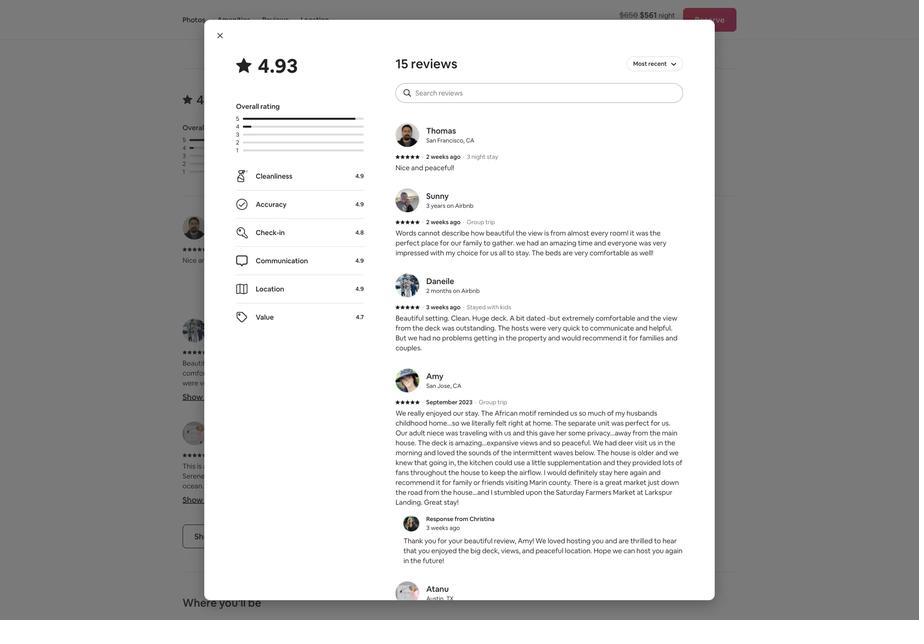 Task type: vqa. For each thing, say whether or not it's contained in the screenshot.


Task type: locate. For each thing, give the bounding box(es) containing it.
0 vertical spatial check-
[[436, 123, 459, 132]]

location up value
[[256, 285, 284, 293]]

1 horizontal spatial stumbled
[[582, 458, 612, 467]]

great down the celebrating at the bottom right
[[589, 501, 606, 510]]

1 horizontal spatial sounds
[[537, 408, 559, 417]]

family inside we really enjoyed our stay.  the african motif reminded us so much of my husbands childhood home...so we literally felt right at home.  the separate unit was perfect for us. our adult niece was traveling with us and this gave her some privacy...away from the main house.  the deck is amazing...expansive views and so peaceful.  we had deer visit us in the morning and loved the sounds of the intermittent waves below.  the house is older and we knew that going in, the kitchen could use a little supplementation and they provided lots of fans throughout the house to keep the airflow.  i would definitely stay here again and recommend it for family or friends visiting marin county.  there is a great market just down the road from the house...and i stumbled upon the saturday farmers market at larkspur landing.  great stay!
[[453, 478, 472, 487]]

airflow. inside we really enjoyed our stay.  the african motif reminded us so much of my husbands childhood home...so we literally felt right at home.  the separate unit was perfect for us. our adult niece was traveling with us and this gave her some privacy...away from the main house.  the deck is amazing...expansive views and so peaceful.  we had deer visit us in the morning and loved the sounds of the intermittent waves below.  the house is older and we knew that going in, the kitchen could use a little supplementation and they provided lots of fans throughout the house to keep the airflow.  i would definitely stay here again and recommend it for family or friends visiting marin county.  there is a great market just down the road from the house...and i stumbled upon the saturday farmers market at larkspur landing.  great stay!
[[520, 468, 543, 477]]

location right reviews
[[301, 15, 329, 24]]

0 horizontal spatial sounds
[[469, 448, 491, 457]]

quick
[[563, 324, 580, 333], [215, 379, 232, 387]]

accuracy
[[357, 123, 388, 132], [256, 200, 287, 209]]

peaceful,
[[208, 472, 237, 480]]

fans inside we really enjoyed our stay.  the african motif reminded us so much of my husbands childhood home...so we literally felt right at home.  the separate unit was perfect for us. our adult niece was traveling with us and this gave her some privacy...away from the main house.  the deck is amazing...expansive views and so peaceful.  we had deer visit us in the morning and loved the sounds of the intermittent waves below.  the house is older and we knew that going in, the kitchen could use a little supplementation and they provided lots of fans throughout the house to keep the airflow.  i would definitely stay here again and recommend it for family or friends visiting marin county.  there is a great market just down the road from the house...and i stumbled upon the saturday farmers market at larkspur landing.  great stay!
[[396, 468, 409, 477]]

waves
[[622, 408, 641, 417], [554, 448, 573, 457]]

literally inside we really enjoyed our stay.  the african motif reminded us so much of my husbands childhood home...so we literally felt right at home.  the separate unit was perfect for us. our adult niece was traveling with us and this gave her some privacy...away from the main house.  the deck is amazing...expansive views and so peaceful.  we had deer visit us in the morning and loved the sounds of the intermittent waves below.  the house is older and we knew that going in, the kitchen could use a little supplementation and they provided lots of fans throughout the house to keep the airflow.  i would definitely stay here again and recommend it for family or friends visiting marin county.  there is a great market just down the road from the house...and i stumbled upon the saturday farmers market at larkspur landing.  great stay!
[[472, 419, 495, 428]]

peaceful! down '· 2 weeks ago · 3 night stay'
[[425, 163, 454, 172]]

0 horizontal spatial reminded
[[538, 409, 569, 418]]

show more up atanu icon at the bottom
[[183, 392, 224, 402]]

unit for we really enjoyed our stay.  the african motif reminded us so much of my husbands childhood home...so we literally felt right at home.  the separate unit was perfect for us.  our adult niece was traveling with us and this gave her some privacy...away from the main house.  the deck is amazing...expansive views and so peaceful.  we had deer visit us in the morning and loved the sounds of the intermittent waves below.  the house is older and we knew that going in, the kitchen could use a little supplementation and they provided lots of fans throughout the house to keep the airflow.  i would definitely stay here again and recommend it for family or friends visiting marin county.  there is a great market just down the road from the house...and i stumbled upon the saturday farmers market at larkspur landing.  great stay!
[[493, 379, 505, 387]]

here inside we really enjoyed our stay.  the african motif reminded us so much of my husbands childhood home...so we literally felt right at home.  the separate unit was perfect for us.  our adult niece was traveling with us and this gave her some privacy...away from the main house.  the deck is amazing...expansive views and so peaceful.  we had deer visit us in the morning and loved the sounds of the intermittent waves below.  the house is older and we knew that going in, the kitchen could use a little supplementation and they provided lots of fans throughout the house to keep the airflow.  i would definitely stay here again and recommend it for family or friends visiting marin county.  there is a great market just down the road from the house...and i stumbled upon the saturday farmers market at larkspur landing.  great stay!
[[596, 438, 611, 447]]

dated
[[527, 314, 546, 323], [313, 359, 332, 368]]

generational
[[524, 491, 564, 500]]

1 see from the left
[[344, 462, 355, 471]]

motif
[[587, 359, 605, 368], [519, 409, 537, 418]]

stay! inside we really enjoyed our stay.  the african motif reminded us so much of my husbands childhood home...so we literally felt right at home.  the separate unit was perfect for us. our adult niece was traveling with us and this gave her some privacy...away from the main house.  the deck is amazing...expansive views and so peaceful.  we had deer visit us in the morning and loved the sounds of the intermittent waves below.  the house is older and we knew that going in, the kitchen could use a little supplementation and they provided lots of fans throughout the house to keep the airflow.  i would definitely stay here again and recommend it for family or friends visiting marin county.  there is a great market just down the road from the house...and i stumbled upon the saturday farmers market at larkspur landing.  great stay!
[[444, 498, 459, 507]]

deck inside we really enjoyed our stay.  the african motif reminded us so much of my husbands childhood home...so we literally felt right at home.  the separate unit was perfect for us. our adult niece was traveling with us and this gave her some privacy...away from the main house.  the deck is amazing...expansive views and so peaceful.  we had deer visit us in the morning and loved the sounds of the intermittent waves below.  the house is older and we knew that going in, the kitchen could use a little supplementation and they provided lots of fans throughout the house to keep the airflow.  i would definitely stay here again and recommend it for family or friends visiting marin county.  there is a great market just down the road from the house...and i stumbled upon the saturday farmers market at larkspur landing.  great stay!
[[432, 438, 447, 447]]

more for amazing
[[486, 289, 505, 299]]

· 2 weeks ago · group trip inside list
[[490, 245, 563, 253]]

1 vertical spatial well!
[[604, 285, 618, 294]]

county. inside we really enjoyed our stay.  the african motif reminded us so much of my husbands childhood home...so we literally felt right at home.  the separate unit was perfect for us. our adult niece was traveling with us and this gave her some privacy...away from the main house.  the deck is amazing...expansive views and so peaceful.  we had deer visit us in the morning and loved the sounds of the intermittent waves below.  the house is older and we knew that going in, the kitchen could use a little supplementation and they provided lots of fans throughout the house to keep the airflow.  i would definitely stay here again and recommend it for family or friends visiting marin county.  there is a great market just down the road from the house...and i stumbled upon the saturday farmers market at larkspur landing.  great stay!
[[549, 478, 572, 487]]

stay! up response
[[444, 498, 459, 507]]

larkspur down space, at the right bottom of the page
[[645, 488, 673, 497]]

location
[[301, 15, 329, 24], [256, 285, 284, 293]]

it right place.
[[263, 462, 268, 471]]

visiting up look
[[527, 448, 550, 457]]

saturday up space, at the right bottom of the page
[[644, 458, 672, 467]]

thomas san francisco, ca inside 4.93 dialog
[[426, 125, 475, 144]]

road right need
[[495, 458, 510, 467]]

home. for we really enjoyed our stay.  the african motif reminded us so much of my husbands childhood home...so we literally felt right at home.  the separate unit was perfect for us.  our adult niece was traveling with us and this gave her some privacy...away from the main house.  the deck is amazing...expansive views and so peaceful.  we had deer visit us in the morning and loved the sounds of the intermittent waves below.  the house is older and we knew that going in, the kitchen could use a little supplementation and they provided lots of fans throughout the house to keep the airflow.  i would definitely stay here again and recommend it for family or friends visiting marin county.  there is a great market just down the road from the house...and i stumbled upon the saturday farmers market at larkspur landing.  great stay!
[[644, 369, 664, 378]]

1 vertical spatial visit
[[635, 438, 648, 447]]

0 vertical spatial beds
[[545, 248, 561, 257]]

here up seating
[[614, 468, 629, 477]]

0 horizontal spatial keep
[[472, 438, 488, 447]]

my
[[446, 248, 456, 257], [632, 276, 642, 284], [464, 369, 473, 378], [616, 409, 625, 418]]

very
[[653, 239, 667, 247], [575, 248, 588, 257], [567, 276, 581, 284], [539, 285, 553, 294], [548, 324, 562, 333], [200, 379, 214, 387]]

below. for we really enjoyed our stay.  the african motif reminded us so much of my husbands childhood home...so we literally felt right at home.  the separate unit was perfect for us.  our adult niece was traveling with us and this gave her some privacy...away from the main house.  the deck is amazing...expansive views and so peaceful.  we had deer visit us in the morning and loved the sounds of the intermittent waves below.  the house is older and we knew that going in, the kitchen could use a little supplementation and they provided lots of fans throughout the house to keep the airflow.  i would definitely stay here again and recommend it for family or friends visiting marin county.  there is a great market just down the road from the house...and i stumbled upon the saturday farmers market at larkspur landing.  great stay!
[[643, 408, 664, 417]]

2 horizontal spatial are
[[619, 536, 629, 545]]

overall rating for 4.93
[[236, 102, 280, 111]]

friends up look
[[503, 448, 526, 457]]

our for we really enjoyed our stay.  the african motif reminded us so much of my husbands childhood home...so we literally felt right at home.  the separate unit was perfect for us.  our adult niece was traveling with us and this gave her some privacy...away from the main house.  the deck is amazing...expansive views and so peaceful.  we had deer visit us in the morning and loved the sounds of the intermittent waves below.  the house is older and we knew that going in, the kitchen could use a little supplementation and they provided lots of fans throughout the house to keep the airflow.  i would definitely stay here again and recommend it for family or friends visiting marin county.  there is a great market just down the road from the house...and i stumbled upon the saturday farmers market at larkspur landing.  great stay!
[[568, 379, 580, 387]]

4.93 · 15 reviews
[[196, 92, 293, 108]]

really
[[476, 359, 493, 368], [408, 409, 425, 418]]

her up 'pictures'
[[556, 429, 567, 437]]

1 vertical spatial nice
[[183, 256, 197, 265]]

supplementation for we really enjoyed our stay.  the african motif reminded us so much of my husbands childhood home...so we literally felt right at home.  the separate unit was perfect for us.  our adult niece was traveling with us and this gave her some privacy...away from the main house.  the deck is amazing...expansive views and so peaceful.  we had deer visit us in the morning and loved the sounds of the intermittent waves below.  the house is older and we knew that going in, the kitchen could use a little supplementation and they provided lots of fans throughout the house to keep the airflow.  i would definitely stay here again and recommend it for family or friends visiting marin county.  there is a great market just down the road from the house...and i stumbled upon the saturday farmers market at larkspur landing.  great stay!
[[464, 428, 518, 437]]

loved for we really enjoyed our stay.  the african motif reminded us so much of my husbands childhood home...so we literally felt right at home.  the separate unit was perfect for us. our adult niece was traveling with us and this gave her some privacy...away from the main house.  the deck is amazing...expansive views and so peaceful.  we had deer visit us in the morning and loved the sounds of the intermittent waves below.  the house is older and we knew that going in, the kitchen could use a little supplementation and they provided lots of fans throughout the house to keep the airflow.  i would definitely stay here again and recommend it for family or friends visiting marin county.  there is a great market just down the road from the house...and i stumbled upon the saturday farmers market at larkspur landing.  great stay!
[[437, 448, 455, 457]]

lots
[[579, 428, 590, 437], [663, 458, 674, 467]]

childhood for we really enjoyed our stay.  the african motif reminded us so much of my husbands childhood home...so we literally felt right at home.  the separate unit was perfect for us.  our adult niece was traveling with us and this gave her some privacy...away from the main house.  the deck is amazing...expansive views and so peaceful.  we had deer visit us in the morning and loved the sounds of the intermittent waves below.  the house is older and we knew that going in, the kitchen could use a little supplementation and they provided lots of fans throughout the house to keep the airflow.  i would definitely stay here again and recommend it for family or friends visiting marin county.  there is a great market just down the road from the house...and i stumbled upon the saturday farmers market at larkspur landing.  great stay!
[[507, 369, 539, 378]]

daneile
[[426, 276, 454, 286], [213, 321, 241, 331]]

4.8 inside 4.93 dialog
[[355, 229, 364, 236]]

clutter
[[264, 491, 285, 500]]

0 vertical spatial loved
[[505, 408, 523, 417]]

0 horizontal spatial problems
[[373, 379, 403, 387]]

1 vertical spatial landing.
[[396, 498, 423, 507]]

reminded inside we really enjoyed our stay.  the african motif reminded us so much of my husbands childhood home...so we literally felt right at home.  the separate unit was perfect for us. our adult niece was traveling with us and this gave her some privacy...away from the main house.  the deck is amazing...expansive views and so peaceful.  we had deer visit us in the morning and loved the sounds of the intermittent waves below.  the house is older and we knew that going in, the kitchen could use a little supplementation and they provided lots of fans throughout the house to keep the airflow.  i would definitely stay here again and recommend it for family or friends visiting marin county.  there is a great market just down the road from the house...and i stumbled upon the saturday farmers market at larkspur landing.  great stay!
[[538, 409, 569, 418]]

0 horizontal spatial supplementation
[[464, 428, 518, 437]]

property
[[518, 334, 547, 342], [227, 388, 255, 397]]

0 horizontal spatial 2023
[[459, 398, 473, 406]]

friends down need
[[482, 478, 504, 487]]

jose, down the kids
[[506, 332, 520, 340]]

throughout
[[615, 428, 652, 437], [411, 468, 447, 477]]

an inside 4.93 dialog
[[541, 239, 548, 247]]

that
[[552, 418, 565, 427], [414, 458, 428, 467], [303, 491, 317, 500], [404, 546, 417, 555]]

hosts inside 4.93 dialog
[[512, 324, 529, 333]]

1 vertical spatial supplementation
[[548, 458, 602, 467]]

overall for 4.93
[[236, 102, 259, 111]]

value
[[256, 313, 274, 322]]

it
[[630, 229, 635, 238], [484, 266, 488, 275], [623, 334, 628, 342], [332, 388, 336, 397], [685, 438, 689, 447], [436, 478, 441, 487]]

views
[[529, 398, 546, 407], [520, 438, 538, 447], [348, 472, 366, 480]]

nice for 3 night stay
[[183, 256, 197, 265]]

0 vertical spatial peaceful!
[[425, 163, 454, 172]]

my
[[241, 501, 251, 510]]

home...so
[[540, 369, 571, 378], [429, 419, 460, 428]]

0 horizontal spatial deck.
[[278, 359, 295, 368]]

going up 'pictures'
[[567, 418, 585, 427]]

0 vertical spatial · 2 weeks ago · group trip
[[422, 218, 495, 226]]

great inside we really enjoyed our stay.  the african motif reminded us so much of my husbands childhood home...so we literally felt right at home.  the separate unit was perfect for us.  our adult niece was traveling with us and this gave her some privacy...away from the main house.  the deck is amazing...expansive views and so peaceful.  we had deer visit us in the morning and loved the sounds of the intermittent waves below.  the house is older and we knew that going in, the kitchen could use a little supplementation and they provided lots of fans throughout the house to keep the airflow.  i would definitely stay here again and recommend it for family or friends visiting marin county.  there is a great market just down the road from the house...and i stumbled upon the saturday farmers market at larkspur landing.  great stay!
[[627, 448, 644, 457]]

marin for we really enjoyed our stay.  the african motif reminded us so much of my husbands childhood home...so we literally felt right at home.  the separate unit was perfect for us. our adult niece was traveling with us and this gave her some privacy...away from the main house.  the deck is amazing...expansive views and so peaceful.  we had deer visit us in the morning and loved the sounds of the intermittent waves below.  the house is older and we knew that going in, the kitchen could use a little supplementation and they provided lots of fans throughout the house to keep the airflow.  i would definitely stay here again and recommend it for family or friends visiting marin county.  there is a great market just down the road from the house...and i stumbled upon the saturday farmers market at larkspur landing.  great stay!
[[530, 478, 547, 487]]

christina image
[[404, 516, 419, 531]]

provided
[[549, 428, 577, 437], [633, 458, 661, 467]]

1 vertical spatial visiting
[[506, 478, 528, 487]]

1 vertical spatial reviews
[[246, 92, 293, 108]]

what
[[313, 462, 329, 471], [602, 462, 618, 471]]

faustino image
[[464, 422, 487, 445], [464, 422, 487, 445]]

bit
[[516, 314, 525, 323], [303, 359, 312, 368]]

a inside 4.93 dialog
[[510, 314, 515, 323]]

3
[[236, 131, 239, 138], [183, 152, 186, 160], [467, 153, 470, 161], [426, 202, 430, 210], [494, 229, 498, 237], [254, 245, 257, 253], [426, 303, 430, 311], [494, 435, 498, 443], [426, 524, 430, 532]]

2 vertical spatial loved
[[548, 536, 565, 545]]

1 horizontal spatial time
[[578, 239, 593, 247]]

0 vertical spatial provided
[[549, 428, 577, 437]]

market right tons
[[624, 478, 647, 487]]

1 horizontal spatial an
[[661, 266, 668, 275]]

separate inside we really enjoyed our stay.  the african motif reminded us so much of my husbands childhood home...so we literally felt right at home.  the separate unit was perfect for us. our adult niece was traveling with us and this gave her some privacy...away from the main house.  the deck is amazing...expansive views and so peaceful.  we had deer visit us in the morning and loved the sounds of the intermittent waves below.  the house is older and we knew that going in, the kitchen could use a little supplementation and they provided lots of fans throughout the house to keep the airflow.  i would definitely stay here again and recommend it for family or friends visiting marin county.  there is a great market just down the road from the house...and i stumbled upon the saturday farmers market at larkspur landing.  great stay!
[[568, 419, 596, 428]]

0 horizontal spatial location
[[256, 285, 284, 293]]

check- for check-in 4.8
[[436, 123, 459, 132]]

market for we really enjoyed our stay.  the african motif reminded us so much of my husbands childhood home...so we literally felt right at home.  the separate unit was perfect for us.  our adult niece was traveling with us and this gave her some privacy...away from the main house.  the deck is amazing...expansive views and so peaceful.  we had deer visit us in the morning and loved the sounds of the intermittent waves below.  the house is older and we knew that going in, the kitchen could use a little supplementation and they provided lots of fans throughout the house to keep the airflow.  i would definitely stay here again and recommend it for family or friends visiting marin county.  there is a great market just down the road from the house...and i stumbled upon the saturday farmers market at larkspur landing.  great stay!
[[645, 448, 668, 457]]

2 what from the left
[[602, 462, 618, 471]]

overall rating down the 4.93 · 15 reviews
[[183, 123, 226, 132]]

Search reviews, Press 'Enter' to search text field
[[415, 88, 673, 98]]

the
[[516, 229, 527, 238], [650, 229, 661, 238], [584, 256, 595, 265], [504, 266, 514, 275], [651, 314, 661, 323], [413, 324, 423, 333], [506, 334, 517, 342], [237, 369, 248, 378], [283, 369, 294, 378], [215, 388, 226, 397], [601, 388, 611, 397], [673, 398, 684, 407], [524, 408, 535, 417], [569, 408, 580, 417], [595, 418, 606, 427], [653, 428, 664, 437], [650, 429, 661, 437], [489, 438, 500, 447], [665, 438, 676, 447], [456, 448, 467, 457], [501, 448, 512, 457], [483, 458, 494, 467], [529, 458, 539, 467], [631, 458, 642, 467], [457, 458, 468, 467], [364, 462, 374, 471], [541, 462, 552, 471], [449, 468, 459, 477], [507, 468, 518, 477], [376, 472, 386, 480], [396, 488, 406, 497], [441, 488, 452, 497], [544, 488, 555, 497], [344, 491, 354, 500], [458, 546, 469, 555], [411, 556, 421, 565]]

rating up 'cleanliness 4.9'
[[261, 102, 280, 111]]

what up spectacular at the bottom left
[[313, 462, 329, 471]]

jose, inside 4.93 dialog
[[438, 382, 452, 390]]

again down hear
[[666, 546, 683, 555]]

0 vertical spatial outstanding.
[[456, 324, 496, 333]]

or up only
[[495, 448, 502, 457]]

2 vertical spatial no
[[254, 491, 262, 500]]

most recent button
[[627, 55, 683, 72]]

you up future!
[[418, 546, 430, 555]]

atanu austin, tx
[[426, 584, 454, 602]]

1 what from the left
[[313, 462, 329, 471]]

1 horizontal spatial unit
[[598, 419, 610, 428]]

amy down the kids
[[494, 321, 512, 331]]

reminded for we really enjoyed our stay.  the african motif reminded us so much of my husbands childhood home...so we literally felt right at home.  the separate unit was perfect for us.  our adult niece was traveling with us and this gave her some privacy...away from the main house.  the deck is amazing...expansive views and so peaceful.  we had deer visit us in the morning and loved the sounds of the intermittent waves below.  the house is older and we knew that going in, the kitchen could use a little supplementation and they provided lots of fans throughout the house to keep the airflow.  i would definitely stay here again and recommend it for family or friends visiting marin county.  there is a great market just down the road from the house...and i stumbled upon the saturday farmers market at larkspur landing.  great stay!
[[606, 359, 637, 368]]

they inside we really enjoyed our stay.  the african motif reminded us so much of my husbands childhood home...so we literally felt right at home.  the separate unit was perfect for us.  our adult niece was traveling with us and this gave her some privacy...away from the main house.  the deck is amazing...expansive views and so peaceful.  we had deer visit us in the morning and loved the sounds of the intermittent waves below.  the house is older and we knew that going in, the kitchen could use a little supplementation and they provided lots of fans throughout the house to keep the airflow.  i would definitely stay here again and recommend it for family or friends visiting marin county.  there is a great market just down the road from the house...and i stumbled upon the saturday farmers market at larkspur landing.  great stay!
[[533, 428, 547, 437]]

lots for we really enjoyed our stay.  the african motif reminded us so much of my husbands childhood home...so we literally felt right at home.  the separate unit was perfect for us. our adult niece was traveling with us and this gave her some privacy...away from the main house.  the deck is amazing...expansive views and so peaceful.  we had deer visit us in the morning and loved the sounds of the intermittent waves below.  the house is older and we knew that going in, the kitchen could use a little supplementation and they provided lots of fans throughout the house to keep the airflow.  i would definitely stay here again and recommend it for family or friends visiting marin county.  there is a great market just down the road from the house...and i stumbled upon the saturday farmers market at larkspur landing.  great stay!
[[663, 458, 674, 467]]

0 vertical spatial nice and peaceful!
[[396, 163, 454, 172]]

it left has
[[343, 481, 347, 490]]

thomas image for ·
[[396, 123, 419, 147]]

much inside we really enjoyed our stay.  the african motif reminded us so much of my husbands childhood home...so we literally felt right at home.  the separate unit was perfect for us.  our adult niece was traveling with us and this gave her some privacy...away from the main house.  the deck is amazing...expansive views and so peaceful.  we had deer visit us in the morning and loved the sounds of the intermittent waves below.  the house is older and we knew that going in, the kitchen could use a little supplementation and they provided lots of fans throughout the house to keep the airflow.  i would definitely stay here again and recommend it for family or friends visiting marin county.  there is a great market just down the road from the house...and i stumbled upon the saturday farmers market at larkspur landing.  great stay!
[[656, 359, 674, 368]]

1 vertical spatial much
[[588, 409, 606, 418]]

visit for we really enjoyed our stay.  the african motif reminded us so much of my husbands childhood home...so we literally felt right at home.  the separate unit was perfect for us.  our adult niece was traveling with us and this gave her some privacy...away from the main house.  the deck is amazing...expansive views and so peaceful.  we had deer visit us in the morning and loved the sounds of the intermittent waves below.  the house is older and we knew that going in, the kitchen could use a little supplementation and they provided lots of fans throughout the house to keep the airflow.  i would definitely stay here again and recommend it for family or friends visiting marin county.  there is a great market just down the road from the house...and i stumbled upon the saturday farmers market at larkspur landing.  great stay!
[[643, 398, 656, 407]]

waves inside we really enjoyed our stay.  the african motif reminded us so much of my husbands childhood home...so we literally felt right at home.  the separate unit was perfect for us. our adult niece was traveling with us and this gave her some privacy...away from the main house.  the deck is amazing...expansive views and so peaceful.  we had deer visit us in the morning and loved the sounds of the intermittent waves below.  the house is older and we knew that going in, the kitchen could use a little supplementation and they provided lots of fans throughout the house to keep the airflow.  i would definitely stay here again and recommend it for family or friends visiting marin county.  there is a great market just down the road from the house...and i stumbled upon the saturday farmers market at larkspur landing.  great stay!
[[554, 448, 573, 457]]

peaceful! down 2 weeks ago · 3 night stay
[[212, 256, 241, 265]]

0 horizontal spatial great
[[424, 498, 442, 507]]

· 2 weeks ago · group trip for 3 night stay
[[490, 245, 563, 253]]

check- for check-in
[[256, 228, 279, 237]]

great inside you need only to look at the pictures to see what a beautiful view awaits you at this lovely home. great location, tons of space, wonderful decks, beautiful well stocked kitchen, excellent seating areas. it was perfect for a multi-generational trip celebrating some important milestones. plus our hosts were terrific- great communication and super flexible. we hope to return again.
[[561, 472, 579, 480]]

0 vertical spatial impressed
[[396, 248, 429, 257]]

0 horizontal spatial intermittent
[[513, 448, 552, 457]]

wonderful up 'peaceful,'
[[209, 462, 241, 471]]

0 horizontal spatial quick
[[215, 379, 232, 387]]

0 horizontal spatial stay!
[[444, 498, 459, 507]]

intermittent for we really enjoyed our stay.  the african motif reminded us so much of my husbands childhood home...so we literally felt right at home.  the separate unit was perfect for us.  our adult niece was traveling with us and this gave her some privacy...away from the main house.  the deck is amazing...expansive views and so peaceful.  we had deer visit us in the morning and loved the sounds of the intermittent waves below.  the house is older and we knew that going in, the kitchen could use a little supplementation and they provided lots of fans throughout the house to keep the airflow.  i would definitely stay here again and recommend it for family or friends visiting marin county.  there is a great market just down the road from the house...and i stumbled upon the saturday farmers market at larkspur landing.  great stay!
[[581, 408, 620, 417]]

intermittent
[[581, 408, 620, 417], [513, 448, 552, 457]]

kitchen inside we really enjoyed our stay.  the african motif reminded us so much of my husbands childhood home...so we literally felt right at home.  the separate unit was perfect for us. our adult niece was traveling with us and this gave her some privacy...away from the main house.  the deck is amazing...expansive views and so peaceful.  we had deer visit us in the morning and loved the sounds of the intermittent waves below.  the house is older and we knew that going in, the kitchen could use a little supplementation and they provided lots of fans throughout the house to keep the airflow.  i would definitely stay here again and recommend it for family or friends visiting marin county.  there is a great market just down the road from the house...and i stumbled upon the saturday farmers market at larkspur landing.  great stay!
[[470, 458, 493, 467]]

amy san jose, ca down the kids
[[494, 321, 529, 340]]

1 horizontal spatial christina
[[470, 515, 495, 523]]

saturday up terrific-
[[556, 488, 584, 497]]

1 horizontal spatial home...so
[[540, 369, 571, 378]]

unit inside we really enjoyed our stay.  the african motif reminded us so much of my husbands childhood home...so we literally felt right at home.  the separate unit was perfect for us. our adult niece was traveling with us and this gave her some privacy...away from the main house.  the deck is amazing...expansive views and so peaceful.  we had deer visit us in the morning and loved the sounds of the intermittent waves below.  the house is older and we knew that going in, the kitchen could use a little supplementation and they provided lots of fans throughout the house to keep the airflow.  i would definitely stay here again and recommend it for family or friends visiting marin county.  there is a great market just down the road from the house...and i stumbled upon the saturday farmers market at larkspur landing.  great stay!
[[598, 419, 610, 428]]

morning for we really enjoyed our stay.  the african motif reminded us so much of my husbands childhood home...so we literally felt right at home.  the separate unit was perfect for us.  our adult niece was traveling with us and this gave her some privacy...away from the main house.  the deck is amazing...expansive views and so peaceful.  we had deer visit us in the morning and loved the sounds of the intermittent waves below.  the house is older and we knew that going in, the kitchen could use a little supplementation and they provided lots of fans throughout the house to keep the airflow.  i would definitely stay here again and recommend it for family or friends visiting marin county.  there is a great market just down the road from the house...and i stumbled upon the saturday farmers market at larkspur landing.  great stay!
[[464, 408, 490, 417]]

morning
[[464, 408, 490, 417], [396, 448, 422, 457]]

the
[[532, 248, 544, 257], [496, 285, 508, 294], [498, 324, 510, 333], [549, 359, 561, 368], [368, 369, 380, 378], [666, 369, 678, 378], [652, 388, 664, 397], [665, 408, 677, 417], [481, 409, 493, 418], [555, 419, 567, 428], [418, 438, 430, 447], [597, 448, 609, 457]]

but
[[550, 314, 561, 323], [337, 359, 348, 368]]

down right areas.
[[661, 478, 679, 487]]

$650 $561 night
[[620, 10, 675, 20]]

saturday for we really enjoyed our stay.  the african motif reminded us so much of my husbands childhood home...so we literally felt right at home.  the separate unit was perfect for us.  our adult niece was traveling with us and this gave her some privacy...away from the main house.  the deck is amazing...expansive views and so peaceful.  we had deer visit us in the morning and loved the sounds of the intermittent waves below.  the house is older and we knew that going in, the kitchen could use a little supplementation and they provided lots of fans throughout the house to keep the airflow.  i would definitely stay here again and recommend it for family or friends visiting marin county.  there is a great market just down the road from the house...and i stumbled upon the saturday farmers market at larkspur landing.  great stay!
[[644, 458, 672, 467]]

spacious
[[264, 472, 292, 480]]

this right faustino
[[526, 429, 538, 437]]

1 vertical spatial house...and
[[453, 488, 490, 497]]

landing. up kitchen, at the bottom of the page
[[552, 468, 579, 476]]

show more for all
[[464, 289, 505, 299]]

show right september
[[464, 392, 484, 402]]

room! inside list
[[464, 266, 482, 275]]

peaceful! for ·
[[425, 163, 454, 172]]

show more button up will
[[183, 495, 224, 505]]

1 vertical spatial lots
[[663, 458, 674, 467]]

friends
[[503, 448, 526, 457], [482, 478, 504, 487]]

knew inside we really enjoyed our stay.  the african motif reminded us so much of my husbands childhood home...so we literally felt right at home.  the separate unit was perfect for us. our adult niece was traveling with us and this gave her some privacy...away from the main house.  the deck is amazing...expansive views and so peaceful.  we had deer visit us in the morning and loved the sounds of the intermittent waves below.  the house is older and we knew that going in, the kitchen could use a little supplementation and they provided lots of fans throughout the house to keep the airflow.  i would definitely stay here again and recommend it for family or friends visiting marin county.  there is a great market just down the road from the house...and i stumbled upon the saturday farmers market at larkspur landing.  great stay!
[[396, 458, 413, 467]]

show more button for property
[[183, 392, 224, 402]]

house. inside we really enjoyed our stay.  the african motif reminded us so much of my husbands childhood home...so we literally felt right at home.  the separate unit was perfect for us. our adult niece was traveling with us and this gave her some privacy...away from the main house.  the deck is amazing...expansive views and so peaceful.  we had deer visit us in the morning and loved the sounds of the intermittent waves below.  the house is older and we knew that going in, the kitchen could use a little supplementation and they provided lots of fans throughout the house to keep the airflow.  i would definitely stay here again and recommend it for family or friends visiting marin county.  there is a great market just down the road from the house...and i stumbled upon the saturday farmers market at larkspur landing.  great stay!
[[396, 438, 417, 447]]

0 vertical spatial location
[[301, 15, 329, 24]]

1 vertical spatial african
[[495, 409, 518, 418]]

1 vertical spatial hosts
[[382, 369, 399, 378]]

lots for we really enjoyed our stay.  the african motif reminded us so much of my husbands childhood home...so we literally felt right at home.  the separate unit was perfect for us.  our adult niece was traveling with us and this gave her some privacy...away from the main house.  the deck is amazing...expansive views and so peaceful.  we had deer visit us in the morning and loved the sounds of the intermittent waves below.  the house is older and we knew that going in, the kitchen could use a little supplementation and they provided lots of fans throughout the house to keep the airflow.  i would definitely stay here again and recommend it for family or friends visiting marin county.  there is a great market just down the road from the house...and i stumbled upon the saturday farmers market at larkspur landing.  great stay!
[[579, 428, 590, 437]]

amazing inside 4.93 dialog
[[550, 239, 577, 247]]

supplementation up august
[[464, 428, 518, 437]]

4 for 4.93 · 15 reviews
[[183, 144, 186, 152]]

· september 2023 · group trip
[[422, 398, 507, 406]]

knew inside we really enjoyed our stay.  the african motif reminded us so much of my husbands childhood home...so we literally felt right at home.  the separate unit was perfect for us.  our adult niece was traveling with us and this gave her some privacy...away from the main house.  the deck is amazing...expansive views and so peaceful.  we had deer visit us in the morning and loved the sounds of the intermittent waves below.  the house is older and we knew that going in, the kitchen could use a little supplementation and they provided lots of fans throughout the house to keep the airflow.  i would definitely stay here again and recommend it for family or friends visiting marin county.  there is a great market just down the road from the house...and i stumbled upon the saturday farmers market at larkspur landing.  great stay!
[[533, 418, 550, 427]]

stumbled up plus
[[494, 488, 525, 497]]

nice and peaceful! for 3 night stay
[[183, 256, 241, 265]]

our for we really enjoyed our stay.  the african motif reminded us so much of my husbands childhood home...so we literally felt right at home.  the separate unit was perfect for us. our adult niece was traveling with us and this gave her some privacy...away from the main house.  the deck is amazing...expansive views and so peaceful.  we had deer visit us in the morning and loved the sounds of the intermittent waves below.  the house is older and we knew that going in, the kitchen could use a little supplementation and they provided lots of fans throughout the house to keep the airflow.  i would definitely stay here again and recommend it for family or friends visiting marin county.  there is a great market just down the road from the house...and i stumbled upon the saturday farmers market at larkspur landing.  great stay!
[[396, 429, 408, 437]]

farmers inside we really enjoyed our stay.  the african motif reminded us so much of my husbands childhood home...so we literally felt right at home.  the separate unit was perfect for us.  our adult niece was traveling with us and this gave her some privacy...away from the main house.  the deck is amazing...expansive views and so peaceful.  we had deer visit us in the morning and loved the sounds of the intermittent waves below.  the house is older and we knew that going in, the kitchen could use a little supplementation and they provided lots of fans throughout the house to keep the airflow.  i would definitely stay here again and recommend it for family or friends visiting marin county.  there is a great market just down the road from the house...and i stumbled upon the saturday farmers market at larkspur landing.  great stay!
[[464, 468, 489, 476]]

morning for we really enjoyed our stay.  the african motif reminded us so much of my husbands childhood home...so we literally felt right at home.  the separate unit was perfect for us. our adult niece was traveling with us and this gave her some privacy...away from the main house.  the deck is amazing...expansive views and so peaceful.  we had deer visit us in the morning and loved the sounds of the intermittent waves below.  the house is older and we knew that going in, the kitchen could use a little supplementation and they provided lots of fans throughout the house to keep the airflow.  i would definitely stay here again and recommend it for family or friends visiting marin county.  there is a great market just down the road from the house...and i stumbled upon the saturday farmers market at larkspur landing.  great stay!
[[396, 448, 422, 457]]

amy up september
[[426, 371, 444, 381]]

gave up · september 2023 · group trip
[[490, 388, 506, 397]]

15 inside 4.93 dialog
[[396, 55, 408, 72]]

0 horizontal spatial use
[[514, 458, 525, 467]]

would inside we really enjoyed our stay.  the african motif reminded us so much of my husbands childhood home...so we literally felt right at home.  the separate unit was perfect for us. our adult niece was traveling with us and this gave her some privacy...away from the main house.  the deck is amazing...expansive views and so peaceful.  we had deer visit us in the morning and loved the sounds of the intermittent waves below.  the house is older and we knew that going in, the kitchen could use a little supplementation and they provided lots of fans throughout the house to keep the airflow.  i would definitely stay here again and recommend it for family or friends visiting marin county.  there is a great market just down the road from the house...and i stumbled upon the saturday farmers market at larkspur landing.  great stay!
[[547, 468, 567, 477]]

clean. inside 4.93 dialog
[[451, 314, 471, 323]]

market up communication
[[613, 488, 636, 497]]

2 horizontal spatial again
[[666, 546, 683, 555]]

fans
[[600, 428, 614, 437], [396, 468, 409, 477]]

0 horizontal spatial thomas
[[213, 218, 243, 228]]

thomas image
[[396, 123, 419, 147], [396, 123, 419, 147], [183, 216, 206, 239]]

could for we really enjoyed our stay.  the african motif reminded us so much of my husbands childhood home...so we literally felt right at home.  the separate unit was perfect for us. our adult niece was traveling with us and this gave her some privacy...away from the main house.  the deck is amazing...expansive views and so peaceful.  we had deer visit us in the morning and loved the sounds of the intermittent waves below.  the house is older and we knew that going in, the kitchen could use a little supplementation and they provided lots of fans throughout the house to keep the airflow.  i would definitely stay here again and recommend it for family or friends visiting marin county.  there is a great market just down the road from the house...and i stumbled upon the saturday farmers market at larkspur landing.  great stay!
[[495, 458, 513, 467]]

great up kitchen, at the bottom of the page
[[561, 472, 579, 480]]

amy!
[[518, 536, 534, 545]]

accuracy for accuracy
[[256, 200, 287, 209]]

again
[[612, 438, 629, 447], [630, 468, 647, 477], [666, 546, 683, 555]]

larkspur
[[523, 468, 550, 476], [645, 488, 673, 497]]

1 vertical spatial choice
[[644, 276, 665, 284]]

check-in 4.8
[[436, 123, 465, 145]]

house...and for we really enjoyed our stay.  the african motif reminded us so much of my husbands childhood home...so we literally felt right at home.  the separate unit was perfect for us.  our adult niece was traveling with us and this gave her some privacy...away from the main house.  the deck is amazing...expansive views and so peaceful.  we had deer visit us in the morning and loved the sounds of the intermittent waves below.  the house is older and we knew that going in, the kitchen could use a little supplementation and they provided lots of fans throughout the house to keep the airflow.  i would definitely stay here again and recommend it for family or friends visiting marin county.  there is a great market just down the road from the house...and i stumbled upon the saturday farmers market at larkspur landing.  great stay!
[[541, 458, 577, 467]]

christina down 'peaceful,'
[[205, 481, 234, 490]]

describe inside list
[[510, 256, 537, 265]]

house...and up kitchen, at the bottom of the page
[[541, 458, 577, 467]]

1 vertical spatial us.
[[662, 419, 671, 428]]

had inside we really enjoyed our stay.  the african motif reminded us so much of my husbands childhood home...so we literally felt right at home.  the separate unit was perfect for us. our adult niece was traveling with us and this gave her some privacy...away from the main house.  the deck is amazing...expansive views and so peaceful.  we had deer visit us in the morning and loved the sounds of the intermittent waves below.  the house is older and we knew that going in, the kitchen could use a little supplementation and they provided lots of fans throughout the house to keep the airflow.  i would definitely stay here again and recommend it for family or friends visiting marin county.  there is a great market just down the road from the house...and i stumbled upon the saturday farmers market at larkspur landing.  great stay!
[[605, 438, 617, 447]]

1 horizontal spatial privacy...away
[[588, 429, 631, 437]]

supplementation up location,
[[548, 458, 602, 467]]

group
[[467, 218, 484, 226], [535, 245, 552, 253], [479, 398, 496, 406], [536, 451, 553, 459]]

use
[[652, 418, 663, 427], [514, 458, 525, 467]]

nice
[[396, 163, 410, 172], [183, 256, 197, 265]]

francisco, up 2 weeks ago · 3 night stay
[[224, 229, 252, 237]]

1 horizontal spatial amy san jose, ca
[[494, 321, 529, 340]]

0 horizontal spatial stumbled
[[494, 488, 525, 497]]

1 horizontal spatial waves
[[622, 408, 641, 417]]

visit
[[643, 398, 656, 407], [635, 438, 648, 447]]

daneile image
[[396, 274, 419, 297], [183, 319, 206, 342], [183, 319, 206, 342]]

keep up need
[[472, 438, 488, 447]]

again. up 'amy!'
[[523, 521, 542, 530]]

atanu image
[[183, 422, 206, 445]]

austin,
[[426, 595, 445, 602]]

airflow.
[[502, 438, 525, 447], [520, 468, 543, 477]]

i up · august 2023 · group trip
[[526, 438, 528, 447]]

couples.
[[396, 343, 422, 352], [183, 398, 209, 407]]

everyone
[[608, 239, 638, 247], [522, 276, 551, 284]]

visit for we really enjoyed our stay.  the african motif reminded us so much of my husbands childhood home...so we literally felt right at home.  the separate unit was perfect for us. our adult niece was traveling with us and this gave her some privacy...away from the main house.  the deck is amazing...expansive views and so peaceful.  we had deer visit us in the morning and loved the sounds of the intermittent waves below.  the house is older and we knew that going in, the kitchen could use a little supplementation and they provided lots of fans throughout the house to keep the airflow.  i would definitely stay here again and recommend it for family or friends visiting marin county.  there is a great market just down the road from the house...and i stumbled upon the saturday farmers market at larkspur landing.  great stay!
[[635, 438, 648, 447]]

0 vertical spatial 5
[[236, 115, 239, 122]]

4
[[236, 123, 239, 130], [183, 144, 186, 152]]

describe
[[442, 229, 470, 238], [510, 256, 537, 265]]

farmers for we really enjoyed our stay.  the african motif reminded us so much of my husbands childhood home...so we literally felt right at home.  the separate unit was perfect for us.  our adult niece was traveling with us and this gave her some privacy...away from the main house.  the deck is amazing...expansive views and so peaceful.  we had deer visit us in the morning and loved the sounds of the intermittent waves below.  the house is older and we knew that going in, the kitchen could use a little supplementation and they provided lots of fans throughout the house to keep the airflow.  i would definitely stay here again and recommend it for family or friends visiting marin county.  there is a great market just down the road from the house...and i stumbled upon the saturday farmers market at larkspur landing.  great stay!
[[464, 468, 489, 476]]

this inside we really enjoyed our stay.  the african motif reminded us so much of my husbands childhood home...so we literally felt right at home.  the separate unit was perfect for us.  our adult niece was traveling with us and this gave her some privacy...away from the main house.  the deck is amazing...expansive views and so peaceful.  we had deer visit us in the morning and loved the sounds of the intermittent waves below.  the house is older and we knew that going in, the kitchen could use a little supplementation and they provided lots of fans throughout the house to keep the airflow.  i would definitely stay here again and recommend it for family or friends visiting marin county.  there is a great market just down the road from the house...and i stumbled upon the saturday farmers market at larkspur landing.  great stay!
[[477, 388, 489, 397]]

plus
[[501, 501, 514, 510]]

atanu image
[[183, 422, 206, 445], [396, 581, 419, 605], [396, 581, 419, 605]]

problems
[[442, 334, 472, 342], [373, 379, 403, 387]]

show down ocean.
[[183, 495, 203, 505]]

clean. down "· 3 weeks ago · stayed with kids"
[[451, 314, 471, 323]]

overall rating up 'cleanliness 4.9'
[[236, 102, 280, 111]]

down inside we really enjoyed our stay.  the african motif reminded us so much of my husbands childhood home...so we literally felt right at home.  the separate unit was perfect for us. our adult niece was traveling with us and this gave her some privacy...away from the main house.  the deck is amazing...expansive views and so peaceful.  we had deer visit us in the morning and loved the sounds of the intermittent waves below.  the house is older and we knew that going in, the kitchen could use a little supplementation and they provided lots of fans throughout the house to keep the airflow.  i would definitely stay here again and recommend it for family or friends visiting marin county.  there is a great market just down the road from the house...and i stumbled upon the saturday farmers market at larkspur landing.  great stay!
[[661, 478, 679, 487]]

that up son
[[303, 491, 317, 500]]

you up spectacular at the bottom left
[[331, 462, 342, 471]]

accuracy for accuracy 4.9
[[357, 123, 388, 132]]

1 horizontal spatial african
[[563, 359, 586, 368]]

us. inside we really enjoyed our stay.  the african motif reminded us so much of my husbands childhood home...so we literally felt right at home.  the separate unit was perfect for us. our adult niece was traveling with us and this gave her some privacy...away from the main house.  the deck is amazing...expansive views and so peaceful.  we had deer visit us in the morning and loved the sounds of the intermittent waves below.  the house is older and we knew that going in, the kitchen could use a little supplementation and they provided lots of fans throughout the house to keep the airflow.  i would definitely stay here again and recommend it for family or friends visiting marin county.  there is a great market just down the road from the house...and i stumbled upon the saturday farmers market at larkspur landing.  great stay!
[[662, 419, 671, 428]]

landing. down up
[[396, 498, 423, 507]]

0 horizontal spatial almost
[[568, 229, 589, 238]]

fans inside we really enjoyed our stay.  the african motif reminded us so much of my husbands childhood home...so we literally felt right at home.  the separate unit was perfect for us.  our adult niece was traveling with us and this gave her some privacy...away from the main house.  the deck is amazing...expansive views and so peaceful.  we had deer visit us in the morning and loved the sounds of the intermittent waves below.  the house is older and we knew that going in, the kitchen could use a little supplementation and they provided lots of fans throughout the house to keep the airflow.  i would definitely stay here again and recommend it for family or friends visiting marin county.  there is a great market just down the road from the house...and i stumbled upon the saturday farmers market at larkspur landing.  great stay!
[[600, 428, 614, 437]]

county. down 'pictures'
[[549, 478, 572, 487]]

1 vertical spatial little
[[532, 458, 546, 467]]

check- up '· 2 weeks ago · 3 night stay'
[[436, 123, 459, 132]]

of inside this is a wonderful place. it is better than what you see in the pictures. serene, peaceful, private, spacious with spectacular views of the ocean.  christina is a great host, always responsive. it has been done up simply, and elegantly - no clutter , and that adds to the spaciousness and peacefulness. my wife, daughter, son and i had a great experience. we will love to be back again.
[[367, 472, 374, 480]]

ago for sunny icon related to 3 night stay
[[518, 245, 529, 253]]

1 vertical spatial wonderful
[[655, 472, 688, 480]]

1 horizontal spatial niece
[[599, 379, 616, 387]]

words up daneile 2 months on airbnb
[[464, 256, 484, 265]]

little for we really enjoyed our stay.  the african motif reminded us so much of my husbands childhood home...so we literally felt right at home.  the separate unit was perfect for us. our adult niece was traveling with us and this gave her some privacy...away from the main house.  the deck is amazing...expansive views and so peaceful.  we had deer visit us in the morning and loved the sounds of the intermittent waves below.  the house is older and we knew that going in, the kitchen could use a little supplementation and they provided lots of fans throughout the house to keep the airflow.  i would definitely stay here again and recommend it for family or friends visiting marin county.  there is a great market just down the road from the house...and i stumbled upon the saturday farmers market at larkspur landing.  great stay!
[[532, 458, 546, 467]]

weeks inside "response from christina 3 weeks ago"
[[431, 524, 448, 532]]

more up atanu icon at the bottom
[[205, 392, 224, 402]]

weeks for daneile icon
[[431, 303, 449, 311]]

2 see from the left
[[589, 462, 600, 471]]

road for we really enjoyed our stay.  the african motif reminded us so much of my husbands childhood home...so we literally felt right at home.  the separate unit was perfect for us. our adult niece was traveling with us and this gave her some privacy...away from the main house.  the deck is amazing...expansive views and so peaceful.  we had deer visit us in the morning and loved the sounds of the intermittent waves below.  the house is older and we knew that going in, the kitchen could use a little supplementation and they provided lots of fans throughout the house to keep the airflow.  i would definitely stay here again and recommend it for family or friends visiting marin county.  there is a great market just down the road from the house...and i stumbled upon the saturday farmers market at larkspur landing.  great stay!
[[408, 488, 423, 497]]

will
[[195, 511, 205, 520]]

views inside we really enjoyed our stay.  the african motif reminded us so much of my husbands childhood home...so we literally felt right at home.  the separate unit was perfect for us.  our adult niece was traveling with us and this gave her some privacy...away from the main house.  the deck is amazing...expansive views and so peaceful.  we had deer visit us in the morning and loved the sounds of the intermittent waves below.  the house is older and we knew that going in, the kitchen could use a little supplementation and they provided lots of fans throughout the house to keep the airflow.  i would definitely stay here again and recommend it for family or friends visiting marin county.  there is a great market just down the road from the house...and i stumbled upon the saturday farmers market at larkspur landing.  great stay!
[[529, 398, 546, 407]]

intermittent inside we really enjoyed our stay.  the african motif reminded us so much of my husbands childhood home...so we literally felt right at home.  the separate unit was perfect for us. our adult niece was traveling with us and this gave her some privacy...away from the main house.  the deck is amazing...expansive views and so peaceful.  we had deer visit us in the morning and loved the sounds of the intermittent waves below.  the house is older and we knew that going in, the kitchen could use a little supplementation and they provided lots of fans throughout the house to keep the airflow.  i would definitely stay here again and recommend it for family or friends visiting marin county.  there is a great market just down the road from the house...and i stumbled upon the saturday farmers market at larkspur landing.  great stay!
[[513, 448, 552, 457]]

sunny inside 4.93 dialog
[[426, 191, 449, 201]]

0 horizontal spatial knew
[[396, 458, 413, 467]]

clean. down value
[[238, 359, 258, 368]]

more
[[486, 289, 505, 299], [205, 392, 224, 402], [486, 392, 505, 402], [205, 495, 224, 505], [486, 495, 505, 505]]

great up response
[[424, 498, 442, 507]]

show all 15 reviews
[[194, 531, 264, 541]]

sunny inside list
[[494, 218, 517, 228]]

show for all
[[464, 289, 484, 299]]

county. for we really enjoyed our stay.  the african motif reminded us so much of my husbands childhood home...so we literally felt right at home.  the separate unit was perfect for us. our adult niece was traveling with us and this gave her some privacy...away from the main house.  the deck is amazing...expansive views and so peaceful.  we had deer visit us in the morning and loved the sounds of the intermittent waves below.  the house is older and we knew that going in, the kitchen could use a little supplementation and they provided lots of fans throughout the house to keep the airflow.  i would definitely stay here again and recommend it for family or friends visiting marin county.  there is a great market just down the road from the house...and i stumbled upon the saturday farmers market at larkspur landing.  great stay!
[[549, 478, 572, 487]]

my inside we really enjoyed our stay.  the african motif reminded us so much of my husbands childhood home...so we literally felt right at home.  the separate unit was perfect for us. our adult niece was traveling with us and this gave her some privacy...away from the main house.  the deck is amazing...expansive views and so peaceful.  we had deer visit us in the morning and loved the sounds of the intermittent waves below.  the house is older and we knew that going in, the kitchen could use a little supplementation and they provided lots of fans throughout the house to keep the airflow.  i would definitely stay here again and recommend it for family or friends visiting marin county.  there is a great market just down the road from the house...and i stumbled upon the saturday farmers market at larkspur landing.  great stay!
[[616, 409, 625, 418]]

great up the celebrating at the bottom right
[[605, 478, 622, 487]]

show down will
[[194, 531, 215, 541]]

an
[[541, 239, 548, 247], [661, 266, 668, 275]]

show more up faustino
[[464, 392, 505, 402]]

some
[[519, 388, 537, 397], [568, 429, 586, 437], [616, 491, 634, 500]]

1 vertical spatial time
[[492, 276, 507, 284]]

amy image
[[464, 319, 487, 342], [464, 319, 487, 342], [396, 369, 419, 392], [396, 369, 419, 392]]

road inside we really enjoyed our stay.  the african motif reminded us so much of my husbands childhood home...so we literally felt right at home.  the separate unit was perfect for us.  our adult niece was traveling with us and this gave her some privacy...away from the main house.  the deck is amazing...expansive views and so peaceful.  we had deer visit us in the morning and loved the sounds of the intermittent waves below.  the house is older and we knew that going in, the kitchen could use a little supplementation and they provided lots of fans throughout the house to keep the airflow.  i would definitely stay here again and recommend it for family or friends visiting marin county.  there is a great market just down the road from the house...and i stumbled upon the saturday farmers market at larkspur landing.  great stay!
[[495, 458, 510, 467]]

1 horizontal spatial everyone
[[608, 239, 638, 247]]

quick inside list
[[215, 379, 232, 387]]

views inside we really enjoyed our stay.  the african motif reminded us so much of my husbands childhood home...so we literally felt right at home.  the separate unit was perfect for us. our adult niece was traveling with us and this gave her some privacy...away from the main house.  the deck is amazing...expansive views and so peaceful.  we had deer visit us in the morning and loved the sounds of the intermittent waves below.  the house is older and we knew that going in, the kitchen could use a little supplementation and they provided lots of fans throughout the house to keep the airflow.  i would definitely stay here again and recommend it for family or friends visiting marin county.  there is a great market just down the road from the house...and i stumbled upon the saturday farmers market at larkspur landing.  great stay!
[[520, 438, 538, 447]]

stumbled for we really enjoyed our stay.  the african motif reminded us so much of my husbands childhood home...so we literally felt right at home.  the separate unit was perfect for us. our adult niece was traveling with us and this gave her some privacy...away from the main house.  the deck is amazing...expansive views and so peaceful.  we had deer visit us in the morning and loved the sounds of the intermittent waves below.  the house is older and we knew that going in, the kitchen could use a little supplementation and they provided lots of fans throughout the house to keep the airflow.  i would definitely stay here again and recommend it for family or friends visiting marin county.  there is a great market just down the road from the house...and i stumbled upon the saturday farmers market at larkspur landing.  great stay!
[[494, 488, 525, 497]]

0 horizontal spatial clean.
[[238, 359, 258, 368]]

0 vertical spatial felt
[[608, 369, 618, 378]]

0 horizontal spatial home...so
[[429, 419, 460, 428]]

waves for we really enjoyed our stay.  the african motif reminded us so much of my husbands childhood home...so we literally felt right at home.  the separate unit was perfect for us. our adult niece was traveling with us and this gave her some privacy...away from the main house.  the deck is amazing...expansive views and so peaceful.  we had deer visit us in the morning and loved the sounds of the intermittent waves below.  the house is older and we knew that going in, the kitchen could use a little supplementation and they provided lots of fans throughout the house to keep the airflow.  i would definitely stay here again and recommend it for family or friends visiting marin county.  there is a great market just down the road from the house...and i stumbled upon the saturday farmers market at larkspur landing.  great stay!
[[554, 448, 573, 457]]

deer for we really enjoyed our stay.  the african motif reminded us so much of my husbands childhood home...so we literally felt right at home.  the separate unit was perfect for us. our adult niece was traveling with us and this gave her some privacy...away from the main house.  the deck is amazing...expansive views and so peaceful.  we had deer visit us in the morning and loved the sounds of the intermittent waves below.  the house is older and we knew that going in, the kitchen could use a little supplementation and they provided lots of fans throughout the house to keep the airflow.  i would definitely stay here again and recommend it for family or friends visiting marin county.  there is a great market just down the road from the house...and i stumbled upon the saturday farmers market at larkspur landing.  great stay!
[[619, 438, 633, 447]]

san down the kids
[[494, 332, 504, 340]]

felt inside we really enjoyed our stay.  the african motif reminded us so much of my husbands childhood home...so we literally felt right at home.  the separate unit was perfect for us. our adult niece was traveling with us and this gave her some privacy...away from the main house.  the deck is amazing...expansive views and so peaceful.  we had deer visit us in the morning and loved the sounds of the intermittent waves below.  the house is older and we knew that going in, the kitchen could use a little supplementation and they provided lots of fans throughout the house to keep the airflow.  i would definitely stay here again and recommend it for family or friends visiting marin county.  there is a great market just down the road from the house...and i stumbled upon the saturday farmers market at larkspur landing.  great stay!
[[496, 419, 507, 428]]

almost inside 4.93 dialog
[[568, 229, 589, 238]]

show up stayed
[[464, 289, 484, 299]]

getting up atanu icon at the bottom
[[183, 388, 206, 397]]

sounds up need
[[469, 448, 491, 457]]

childhood
[[507, 369, 539, 378], [396, 419, 427, 428]]

thrilled
[[631, 536, 653, 545]]

serene,
[[183, 472, 206, 480]]

some inside we really enjoyed our stay.  the african motif reminded us so much of my husbands childhood home...so we literally felt right at home.  the separate unit was perfect for us. our adult niece was traveling with us and this gave her some privacy...away from the main house.  the deck is amazing...expansive views and so peaceful.  we had deer visit us in the morning and loved the sounds of the intermittent waves below.  the house is older and we knew that going in, the kitchen could use a little supplementation and they provided lots of fans throughout the house to keep the airflow.  i would definitely stay here again and recommend it for family or friends visiting marin county.  there is a great market just down the road from the house...and i stumbled upon the saturday farmers market at larkspur landing.  great stay!
[[568, 429, 586, 437]]

adult for we really enjoyed our stay.  the african motif reminded us so much of my husbands childhood home...so we literally felt right at home.  the separate unit was perfect for us.  our adult niece was traveling with us and this gave her some privacy...away from the main house.  the deck is amazing...expansive views and so peaceful.  we had deer visit us in the morning and loved the sounds of the intermittent waves below.  the house is older and we knew that going in, the kitchen could use a little supplementation and they provided lots of fans throughout the house to keep the airflow.  i would definitely stay here again and recommend it for family or friends visiting marin county.  there is a great market just down the road from the house...and i stumbled upon the saturday farmers market at larkspur landing.  great stay!
[[581, 379, 597, 387]]

her inside we really enjoyed our stay.  the african motif reminded us so much of my husbands childhood home...so we literally felt right at home.  the separate unit was perfect for us. our adult niece was traveling with us and this gave her some privacy...away from the main house.  the deck is amazing...expansive views and so peaceful.  we had deer visit us in the morning and loved the sounds of the intermittent waves below.  the house is older and we knew that going in, the kitchen could use a little supplementation and they provided lots of fans throughout the house to keep the airflow.  i would definitely stay here again and recommend it for family or friends visiting marin county.  there is a great market just down the road from the house...and i stumbled upon the saturday farmers market at larkspur landing.  great stay!
[[556, 429, 567, 437]]

0 horizontal spatial every
[[591, 229, 609, 238]]

supplementation inside we really enjoyed our stay.  the african motif reminded us so much of my husbands childhood home...so we literally felt right at home.  the separate unit was perfect for us.  our adult niece was traveling with us and this gave her some privacy...away from the main house.  the deck is amazing...expansive views and so peaceful.  we had deer visit us in the morning and loved the sounds of the intermittent waves below.  the house is older and we knew that going in, the kitchen could use a little supplementation and they provided lots of fans throughout the house to keep the airflow.  i would definitely stay here again and recommend it for family or friends visiting marin county.  there is a great market just down the road from the house...and i stumbled upon the saturday farmers market at larkspur landing.  great stay!
[[464, 428, 518, 437]]

1 vertical spatial farmers
[[586, 488, 612, 497]]

sunny
[[426, 191, 449, 201], [494, 218, 517, 228]]

4.93 dialog
[[204, 20, 715, 620]]

provided for we really enjoyed our stay.  the african motif reminded us so much of my husbands childhood home...so we literally felt right at home.  the separate unit was perfect for us. our adult niece was traveling with us and this gave her some privacy...away from the main house.  the deck is amazing...expansive views and so peaceful.  we had deer visit us in the morning and loved the sounds of the intermittent waves below.  the house is older and we knew that going in, the kitchen could use a little supplementation and they provided lots of fans throughout the house to keep the airflow.  i would definitely stay here again and recommend it for family or friends visiting marin county.  there is a great market just down the road from the house...and i stumbled upon the saturday farmers market at larkspur landing.  great stay!
[[633, 458, 661, 467]]

lots up 'pictures'
[[579, 428, 590, 437]]

african for we really enjoyed our stay.  the african motif reminded us so much of my husbands childhood home...so we literally felt right at home.  the separate unit was perfect for us. our adult niece was traveling with us and this gave her some privacy...away from the main house.  the deck is amazing...expansive views and so peaceful.  we had deer visit us in the morning and loved the sounds of the intermittent waves below.  the house is older and we knew that going in, the kitchen could use a little supplementation and they provided lots of fans throughout the house to keep the airflow.  i would definitely stay here again and recommend it for family or friends visiting marin county.  there is a great market just down the road from the house...and i stumbled upon the saturday farmers market at larkspur landing.  great stay!
[[495, 409, 518, 418]]

3 inside "response from christina 3 weeks ago"
[[426, 524, 430, 532]]

1 vertical spatial below.
[[575, 448, 596, 457]]

2023 up look
[[516, 451, 529, 459]]

provided up space, at the right bottom of the page
[[633, 458, 661, 467]]

thomas image
[[183, 216, 206, 239]]

niece for we really enjoyed our stay.  the african motif reminded us so much of my husbands childhood home...so we literally felt right at home.  the separate unit was perfect for us.  our adult niece was traveling with us and this gave her some privacy...away from the main house.  the deck is amazing...expansive views and so peaceful.  we had deer visit us in the morning and loved the sounds of the intermittent waves below.  the house is older and we knew that going in, the kitchen could use a little supplementation and they provided lots of fans throughout the house to keep the airflow.  i would definitely stay here again and recommend it for family or friends visiting marin county.  there is a great market just down the road from the house...and i stumbled upon the saturday farmers market at larkspur landing.  great stay!
[[599, 379, 616, 387]]

what inside you need only to look at the pictures to see what a beautiful view awaits you at this lovely home. great location, tons of space, wonderful decks, beautiful well stocked kitchen, excellent seating areas. it was perfect for a multi-generational trip celebrating some important milestones. plus our hosts were terrific- great communication and super flexible. we hope to return again.
[[602, 462, 618, 471]]

amazing...expansive up faustino
[[464, 398, 527, 407]]

in, for we really enjoyed our stay.  the african motif reminded us so much of my husbands childhood home...so we literally felt right at home.  the separate unit was perfect for us. our adult niece was traveling with us and this gave her some privacy...away from the main house.  the deck is amazing...expansive views and so peaceful.  we had deer visit us in the morning and loved the sounds of the intermittent waves below.  the house is older and we knew that going in, the kitchen could use a little supplementation and they provided lots of fans throughout the house to keep the airflow.  i would definitely stay here again and recommend it for family or friends visiting marin county.  there is a great market just down the road from the house...and i stumbled upon the saturday farmers market at larkspur landing.  great stay!
[[449, 458, 456, 467]]

nice and peaceful! for ·
[[396, 163, 454, 172]]

larkspur for we really enjoyed our stay.  the african motif reminded us so much of my husbands childhood home...so we literally felt right at home.  the separate unit was perfect for us. our adult niece was traveling with us and this gave her some privacy...away from the main house.  the deck is amazing...expansive views and so peaceful.  we had deer visit us in the morning and loved the sounds of the intermittent waves below.  the house is older and we knew that going in, the kitchen could use a little supplementation and they provided lots of fans throughout the house to keep the airflow.  i would definitely stay here again and recommend it for family or friends visiting marin county.  there is a great market just down the road from the house...and i stumbled upon the saturday farmers market at larkspur landing.  great stay!
[[645, 488, 673, 497]]

reviews
[[262, 15, 289, 24]]

spectacular
[[309, 472, 346, 480]]

0 horizontal spatial sunny 3 years on airbnb
[[426, 191, 474, 210]]

cannot
[[418, 229, 440, 238], [486, 256, 508, 265]]

or down you
[[474, 478, 480, 487]]

0 horizontal spatial or
[[474, 478, 480, 487]]

a
[[510, 314, 515, 323], [297, 359, 302, 368]]

beautiful
[[486, 229, 514, 238], [554, 256, 582, 265], [625, 462, 653, 471], [486, 481, 514, 490], [464, 536, 493, 545]]

more up faustino
[[486, 392, 505, 402]]

2 vertical spatial all
[[217, 531, 225, 541]]

excellent
[[584, 481, 612, 490]]

fans up up
[[396, 468, 409, 477]]

husbands
[[475, 369, 506, 378], [627, 409, 657, 418]]

sounds for we really enjoyed our stay.  the african motif reminded us so much of my husbands childhood home...so we literally felt right at home.  the separate unit was perfect for us.  our adult niece was traveling with us and this gave her some privacy...away from the main house.  the deck is amazing...expansive views and so peaceful.  we had deer visit us in the morning and loved the sounds of the intermittent waves below.  the house is older and we knew that going in, the kitchen could use a little supplementation and they provided lots of fans throughout the house to keep the airflow.  i would definitely stay here again and recommend it for family or friends visiting marin county.  there is a great market just down the road from the house...and i stumbled upon the saturday farmers market at larkspur landing.  great stay!
[[537, 408, 559, 417]]

county. for we really enjoyed our stay.  the african motif reminded us so much of my husbands childhood home...so we literally felt right at home.  the separate unit was perfect for us.  our adult niece was traveling with us and this gave her some privacy...away from the main house.  the deck is amazing...expansive views and so peaceful.  we had deer visit us in the morning and loved the sounds of the intermittent waves below.  the house is older and we knew that going in, the kitchen could use a little supplementation and they provided lots of fans throughout the house to keep the airflow.  i would definitely stay here again and recommend it for family or friends visiting marin county.  there is a great market just down the road from the house...and i stumbled upon the saturday farmers market at larkspur landing.  great stay!
[[570, 448, 594, 457]]

overall rating
[[236, 102, 280, 111], [183, 123, 226, 132]]

1 horizontal spatial nice
[[396, 163, 410, 172]]

future!
[[423, 556, 444, 565]]

overall
[[236, 102, 259, 111], [183, 123, 206, 132]]

again up tons
[[612, 438, 629, 447]]

i up milestones. on the right bottom of the page
[[491, 488, 493, 497]]

niece for we really enjoyed our stay.  the african motif reminded us so much of my husbands childhood home...so we literally felt right at home.  the separate unit was perfect for us. our adult niece was traveling with us and this gave her some privacy...away from the main house.  the deck is amazing...expansive views and so peaceful.  we had deer visit us in the morning and loved the sounds of the intermittent waves below.  the house is older and we knew that going in, the kitchen could use a little supplementation and they provided lots of fans throughout the house to keep the airflow.  i would definitely stay here again and recommend it for family or friends visiting marin county.  there is a great market just down the road from the house...and i stumbled upon the saturday farmers market at larkspur landing.  great stay!
[[427, 429, 444, 437]]

our inside we really enjoyed our stay.  the african motif reminded us so much of my husbands childhood home...so we literally felt right at home.  the separate unit was perfect for us. our adult niece was traveling with us and this gave her some privacy...away from the main house.  the deck is amazing...expansive views and so peaceful.  we had deer visit us in the morning and loved the sounds of the intermittent waves below.  the house is older and we knew that going in, the kitchen could use a little supplementation and they provided lots of fans throughout the house to keep the airflow.  i would definitely stay here again and recommend it for family or friends visiting marin county.  there is a great market just down the road from the house...and i stumbled upon the saturday farmers market at larkspur landing.  great stay!
[[396, 429, 408, 437]]

i
[[526, 438, 528, 447], [578, 458, 580, 467], [544, 468, 546, 477], [491, 488, 493, 497], [327, 501, 329, 510]]

1 horizontal spatial how
[[539, 256, 553, 265]]

throughout right the pictures.
[[411, 468, 447, 477]]

0 vertical spatial 1
[[236, 146, 238, 154]]

use inside we really enjoyed our stay.  the african motif reminded us so much of my husbands childhood home...so we literally felt right at home.  the separate unit was perfect for us. our adult niece was traveling with us and this gave her some privacy...away from the main house.  the deck is amazing...expansive views and so peaceful.  we had deer visit us in the morning and loved the sounds of the intermittent waves below.  the house is older and we knew that going in, the kitchen could use a little supplementation and they provided lots of fans throughout the house to keep the airflow.  i would definitely stay here again and recommend it for family or friends visiting marin county.  there is a great market just down the road from the house...and i stumbled upon the saturday farmers market at larkspur landing.  great stay!
[[514, 458, 525, 467]]

1 horizontal spatial adult
[[581, 379, 597, 387]]

what up tons
[[602, 462, 618, 471]]

0 vertical spatial adult
[[581, 379, 597, 387]]

privacy...away
[[538, 388, 582, 397], [588, 429, 631, 437]]

1 horizontal spatial describe
[[510, 256, 537, 265]]

amazing...expansive for we really enjoyed our stay.  the african motif reminded us so much of my husbands childhood home...so we literally felt right at home.  the separate unit was perfect for us. our adult niece was traveling with us and this gave her some privacy...away from the main house.  the deck is amazing...expansive views and so peaceful.  we had deer visit us in the morning and loved the sounds of the intermittent waves below.  the house is older and we knew that going in, the kitchen could use a little supplementation and they provided lots of fans throughout the house to keep the airflow.  i would definitely stay here again and recommend it for family or friends visiting marin county.  there is a great market just down the road from the house...and i stumbled upon the saturday farmers market at larkspur landing.  great stay!
[[455, 438, 519, 447]]

0 vertical spatial everyone
[[608, 239, 638, 247]]

weeks for thomas image corresponding to ·
[[431, 153, 449, 161]]

down up awaits
[[464, 458, 482, 467]]

more up love
[[205, 495, 224, 505]]

0 vertical spatial thomas san francisco, ca
[[426, 125, 475, 144]]

cleanliness for cleanliness
[[256, 172, 293, 181]]

0 horizontal spatial separate
[[464, 379, 492, 387]]

4.9 inside accuracy 4.9
[[357, 133, 370, 145]]

list
[[179, 216, 741, 530]]

visiting up 'multi-'
[[506, 478, 528, 487]]

0 horizontal spatial larkspur
[[523, 468, 550, 476]]

san up september
[[426, 382, 436, 390]]

1 vertical spatial as
[[596, 285, 603, 294]]

francisco, inside 4.93 dialog
[[438, 137, 465, 144]]

use for we really enjoyed our stay.  the african motif reminded us so much of my husbands childhood home...so we literally felt right at home.  the separate unit was perfect for us. our adult niece was traveling with us and this gave her some privacy...away from the main house.  the deck is amazing...expansive views and so peaceful.  we had deer visit us in the morning and loved the sounds of the intermittent waves below.  the house is older and we knew that going in, the kitchen could use a little supplementation and they provided lots of fans throughout the house to keep the airflow.  i would definitely stay here again and recommend it for family or friends visiting marin county.  there is a great market just down the road from the house...and i stumbled upon the saturday farmers market at larkspur landing.  great stay!
[[514, 458, 525, 467]]

farmers
[[464, 468, 489, 476], [586, 488, 612, 497]]

0 horizontal spatial farmers
[[464, 468, 489, 476]]

could inside we really enjoyed our stay.  the african motif reminded us so much of my husbands childhood home...so we literally felt right at home.  the separate unit was perfect for us.  our adult niece was traveling with us and this gave her some privacy...away from the main house.  the deck is amazing...expansive views and so peaceful.  we had deer visit us in the morning and loved the sounds of the intermittent waves below.  the house is older and we knew that going in, the kitchen could use a little supplementation and they provided lots of fans throughout the house to keep the airflow.  i would definitely stay here again and recommend it for family or friends visiting marin county.  there is a great market just down the road from the house...and i stumbled upon the saturday farmers market at larkspur landing.  great stay!
[[632, 418, 650, 427]]

1 vertical spatial road
[[408, 488, 423, 497]]

5 for 4.93 · 15 reviews
[[183, 136, 186, 144]]

throughout up space, at the right bottom of the page
[[615, 428, 652, 437]]

0 vertical spatial throughout
[[615, 428, 652, 437]]

a inside list
[[297, 359, 302, 368]]

overall inside 4.93 dialog
[[236, 102, 259, 111]]

15 for 4.93 · 15 reviews
[[231, 92, 244, 108]]

unit inside we really enjoyed our stay.  the african motif reminded us so much of my husbands childhood home...so we literally felt right at home.  the separate unit was perfect for us.  our adult niece was traveling with us and this gave her some privacy...away from the main house.  the deck is amazing...expansive views and so peaceful.  we had deer visit us in the morning and loved the sounds of the intermittent waves below.  the house is older and we knew that going in, the kitchen could use a little supplementation and they provided lots of fans throughout the house to keep the airflow.  i would definitely stay here again and recommend it for family or friends visiting marin county.  there is a great market just down the road from the house...and i stumbled upon the saturday farmers market at larkspur landing.  great stay!
[[493, 379, 505, 387]]

here
[[596, 438, 611, 447], [614, 468, 629, 477]]

1 vertical spatial her
[[556, 429, 567, 437]]

intermittent for we really enjoyed our stay.  the african motif reminded us so much of my husbands childhood home...so we literally felt right at home.  the separate unit was perfect for us. our adult niece was traveling with us and this gave her some privacy...away from the main house.  the deck is amazing...expansive views and so peaceful.  we had deer visit us in the morning and loved the sounds of the intermittent waves below.  the house is older and we knew that going in, the kitchen could use a little supplementation and they provided lots of fans throughout the house to keep the airflow.  i would definitely stay here again and recommend it for family or friends visiting marin county.  there is a great market just down the road from the house...and i stumbled upon the saturday farmers market at larkspur landing.  great stay!
[[513, 448, 552, 457]]

1 for 4.93 · 15 reviews
[[183, 168, 185, 175]]

show more up stayed
[[464, 289, 505, 299]]

1 horizontal spatial impressed
[[582, 276, 615, 284]]

0 vertical spatial definitely
[[550, 438, 580, 447]]

little inside we really enjoyed our stay.  the african motif reminded us so much of my husbands childhood home...so we literally felt right at home.  the separate unit was perfect for us.  our adult niece was traveling with us and this gave her some privacy...away from the main house.  the deck is amazing...expansive views and so peaceful.  we had deer visit us in the morning and loved the sounds of the intermittent waves below.  the house is older and we knew that going in, the kitchen could use a little supplementation and they provided lots of fans throughout the house to keep the airflow.  i would definitely stay here again and recommend it for family or friends visiting marin county.  there is a great market just down the road from the house...and i stumbled upon the saturday farmers market at larkspur landing.  great stay!
[[669, 418, 684, 427]]

1 horizontal spatial lots
[[663, 458, 674, 467]]

right for we really enjoyed our stay.  the african motif reminded us so much of my husbands childhood home...so we literally felt right at home.  the separate unit was perfect for us.  our adult niece was traveling with us and this gave her some privacy...away from the main house.  the deck is amazing...expansive views and so peaceful.  we had deer visit us in the morning and loved the sounds of the intermittent waves below.  the house is older and we knew that going in, the kitchen could use a little supplementation and they provided lots of fans throughout the house to keep the airflow.  i would definitely stay here again and recommend it for family or friends visiting marin county.  there is a great market just down the road from the house...and i stumbled upon the saturday farmers market at larkspur landing.  great stay!
[[620, 369, 635, 378]]

more for christina
[[205, 495, 224, 505]]

this up · september 2023 · group trip
[[477, 388, 489, 397]]

see inside this is a wonderful place. it is better than what you see in the pictures. serene, peaceful, private, spacious with spectacular views of the ocean.  christina is a great host, always responsive. it has been done up simply, and elegantly - no clutter , and that adds to the spaciousness and peacefulness. my wife, daughter, son and i had a great experience. we will love to be back again.
[[344, 462, 355, 471]]

sunny image
[[396, 189, 419, 212], [464, 216, 487, 239], [464, 216, 487, 239]]

older for we really enjoyed our stay.  the african motif reminded us so much of my husbands childhood home...so we literally felt right at home.  the separate unit was perfect for us.  our adult niece was traveling with us and this gave her some privacy...away from the main house.  the deck is amazing...expansive views and so peaceful.  we had deer visit us in the morning and loved the sounds of the intermittent waves below.  the house is older and we knew that going in, the kitchen could use a little supplementation and they provided lots of fans throughout the house to keep the airflow.  i would definitely stay here again and recommend it for family or friends visiting marin county.  there is a great market just down the road from the house...and i stumbled upon the saturday farmers market at larkspur landing.  great stay!
[[491, 418, 507, 427]]

stay! for we really enjoyed our stay.  the african motif reminded us so much of my husbands childhood home...so we literally felt right at home.  the separate unit was perfect for us.  our adult niece was traveling with us and this gave her some privacy...away from the main house.  the deck is amazing...expansive views and so peaceful.  we had deer visit us in the morning and loved the sounds of the intermittent waves below.  the house is older and we knew that going in, the kitchen could use a little supplementation and they provided lots of fans throughout the house to keep the airflow.  i would definitely stay here again and recommend it for family or friends visiting marin county.  there is a great market just down the road from the house...and i stumbled upon the saturday farmers market at larkspur landing.  great stay!
[[600, 468, 615, 476]]

gave up · august 2023 · group trip
[[540, 429, 555, 437]]

would
[[562, 334, 581, 342], [270, 388, 290, 397], [529, 438, 549, 447], [547, 468, 567, 477]]

15 inside button
[[226, 531, 234, 541]]

thomas san francisco, ca
[[426, 125, 475, 144], [213, 218, 261, 237]]

well! inside 4.93 dialog
[[640, 248, 654, 257]]

0 vertical spatial intermittent
[[581, 408, 620, 417]]

problems inside list
[[373, 379, 403, 387]]

0 horizontal spatial couples.
[[183, 398, 209, 407]]

in, inside we really enjoyed our stay.  the african motif reminded us so much of my husbands childhood home...so we literally felt right at home.  the separate unit was perfect for us. our adult niece was traveling with us and this gave her some privacy...away from the main house.  the deck is amazing...expansive views and so peaceful.  we had deer visit us in the morning and loved the sounds of the intermittent waves below.  the house is older and we knew that going in, the kitchen could use a little supplementation and they provided lots of fans throughout the house to keep the airflow.  i would definitely stay here again and recommend it for family or friends visiting marin county.  there is a great market just down the road from the house...and i stumbled upon the saturday farmers market at larkspur landing.  great stay!
[[449, 458, 456, 467]]

1 horizontal spatial a
[[510, 314, 515, 323]]

1 vertical spatial they
[[617, 458, 631, 467]]

main inside we really enjoyed our stay.  the african motif reminded us so much of my husbands childhood home...so we literally felt right at home.  the separate unit was perfect for us. our adult niece was traveling with us and this gave her some privacy...away from the main house.  the deck is amazing...expansive views and so peaceful.  we had deer visit us in the morning and loved the sounds of the intermittent waves below.  the house is older and we knew that going in, the kitchen could use a little supplementation and they provided lots of fans throughout the house to keep the airflow.  i would definitely stay here again and recommend it for family or friends visiting marin county.  there is a great market just down the road from the house...and i stumbled upon the saturday farmers market at larkspur landing.  great stay!
[[662, 429, 678, 437]]

there up location,
[[595, 448, 614, 457]]

upon up tons
[[613, 458, 630, 467]]

definitely
[[550, 438, 580, 447], [568, 468, 598, 477]]

1 horizontal spatial beautiful
[[396, 314, 424, 323]]

below. inside we really enjoyed our stay.  the african motif reminded us so much of my husbands childhood home...so we literally felt right at home.  the separate unit was perfect for us. our adult niece was traveling with us and this gave her some privacy...away from the main house.  the deck is amazing...expansive views and so peaceful.  we had deer visit us in the morning and loved the sounds of the intermittent waves below.  the house is older and we knew that going in, the kitchen could use a little supplementation and they provided lots of fans throughout the house to keep the airflow.  i would definitely stay here again and recommend it for family or friends visiting marin county.  there is a great market just down the road from the house...and i stumbled upon the saturday farmers market at larkspur landing.  great stay!
[[575, 448, 596, 457]]

this up well
[[507, 472, 518, 480]]

words cannot describe how beautiful the view is from almost every room! it was the perfect place for our family to gather. we had an amazing time and everyone was very impressed with my choice for us all to stay. the beds are very comfortable as well! inside 4.93 dialog
[[396, 229, 667, 257]]

1 horizontal spatial francisco,
[[438, 137, 465, 144]]

2 vertical spatial are
[[619, 536, 629, 545]]

1 horizontal spatial nice and peaceful!
[[396, 163, 454, 172]]

place inside 4.93 dialog
[[421, 239, 439, 247]]

kids
[[500, 303, 511, 311]]

again.
[[256, 511, 275, 520], [523, 521, 542, 530]]

getting down stayed
[[474, 334, 498, 342]]

are
[[563, 248, 573, 257], [527, 285, 538, 294], [619, 536, 629, 545]]

daneile for daneile
[[213, 321, 241, 331]]

market down august
[[491, 468, 513, 476]]

15
[[396, 55, 408, 72], [231, 92, 244, 108], [226, 531, 234, 541]]

loved inside we really enjoyed our stay.  the african motif reminded us so much of my husbands childhood home...so we literally felt right at home.  the separate unit was perfect for us.  our adult niece was traveling with us and this gave her some privacy...away from the main house.  the deck is amazing...expansive views and so peaceful.  we had deer visit us in the morning and loved the sounds of the intermittent waves below.  the house is older and we knew that going in, the kitchen could use a little supplementation and they provided lots of fans throughout the house to keep the airflow.  i would definitely stay here again and recommend it for family or friends visiting marin county.  there is a great market just down the road from the house...and i stumbled upon the saturday farmers market at larkspur landing.  great stay!
[[505, 408, 523, 417]]

sunny image
[[396, 189, 419, 212]]

husbands inside we really enjoyed our stay.  the african motif reminded us so much of my husbands childhood home...so we literally felt right at home.  the separate unit was perfect for us. our adult niece was traveling with us and this gave her some privacy...away from the main house.  the deck is amazing...expansive views and so peaceful.  we had deer visit us in the morning and loved the sounds of the intermittent waves below.  the house is older and we knew that going in, the kitchen could use a little supplementation and they provided lots of fans throughout the house to keep the airflow.  i would definitely stay here again and recommend it for family or friends visiting marin county.  there is a great market just down the road from the house...and i stumbled upon the saturday farmers market at larkspur landing.  great stay!
[[627, 409, 657, 418]]

great up excellent
[[580, 468, 599, 476]]

they for we really enjoyed our stay.  the african motif reminded us so much of my husbands childhood home...so we literally felt right at home.  the separate unit was perfect for us. our adult niece was traveling with us and this gave her some privacy...away from the main house.  the deck is amazing...expansive views and so peaceful.  we had deer visit us in the morning and loved the sounds of the intermittent waves below.  the house is older and we knew that going in, the kitchen could use a little supplementation and they provided lots of fans throughout the house to keep the airflow.  i would definitely stay here again and recommend it for family or friends visiting marin county.  there is a great market just down the road from the house...and i stumbled upon the saturday farmers market at larkspur landing.  great stay!
[[617, 458, 631, 467]]

this is a wonderful place. it is better than what you see in the pictures. serene, peaceful, private, spacious with spectacular views of the ocean.  christina is a great host, always responsive. it has been done up simply, and elegantly - no clutter , and that adds to the spaciousness and peacefulness. my wife, daughter, son and i had a great experience. we will love to be back again.
[[183, 462, 405, 520]]

sounds
[[537, 408, 559, 417], [469, 448, 491, 457]]

older for we really enjoyed our stay.  the african motif reminded us so much of my husbands childhood home...so we literally felt right at home.  the separate unit was perfect for us. our adult niece was traveling with us and this gave her some privacy...away from the main house.  the deck is amazing...expansive views and so peaceful.  we had deer visit us in the morning and loved the sounds of the intermittent waves below.  the house is older and we knew that going in, the kitchen could use a little supplementation and they provided lots of fans throughout the house to keep the airflow.  i would definitely stay here again and recommend it for family or friends visiting marin county.  there is a great market just down the road from the house...and i stumbled upon the saturday farmers market at larkspur landing.  great stay!
[[638, 448, 654, 457]]

amazing...expansive for we really enjoyed our stay.  the african motif reminded us so much of my husbands childhood home...so we literally felt right at home.  the separate unit was perfect for us.  our adult niece was traveling with us and this gave her some privacy...away from the main house.  the deck is amazing...expansive views and so peaceful.  we had deer visit us in the morning and loved the sounds of the intermittent waves below.  the house is older and we knew that going in, the kitchen could use a little supplementation and they provided lots of fans throughout the house to keep the airflow.  i would definitely stay here again and recommend it for family or friends visiting marin county.  there is a great market just down the road from the house...and i stumbled upon the saturday farmers market at larkspur landing.  great stay!
[[464, 398, 527, 407]]

her for we really enjoyed our stay.  the african motif reminded us so much of my husbands childhood home...so we literally felt right at home.  the separate unit was perfect for us.  our adult niece was traveling with us and this gave her some privacy...away from the main house.  the deck is amazing...expansive views and so peaceful.  we had deer visit us in the morning and loved the sounds of the intermittent waves below.  the house is older and we knew that going in, the kitchen could use a little supplementation and they provided lots of fans throughout the house to keep the airflow.  i would definitely stay here again and recommend it for family or friends visiting marin county.  there is a great market just down the road from the house...and i stumbled upon the saturday farmers market at larkspur landing.  great stay!
[[507, 388, 518, 397]]

0 vertical spatial upon
[[613, 458, 630, 467]]

0 vertical spatial friends
[[503, 448, 526, 457]]

some for we really enjoyed our stay.  the african motif reminded us so much of my husbands childhood home...so we literally felt right at home.  the separate unit was perfect for us. our adult niece was traveling with us and this gave her some privacy...away from the main house.  the deck is amazing...expansive views and so peaceful.  we had deer visit us in the morning and loved the sounds of the intermittent waves below.  the house is older and we knew that going in, the kitchen could use a little supplementation and they provided lots of fans throughout the house to keep the airflow.  i would definitely stay here again and recommend it for family or friends visiting marin county.  there is a great market just down the road from the house...and i stumbled upon the saturday farmers market at larkspur landing.  great stay!
[[568, 429, 586, 437]]

main inside we really enjoyed our stay.  the african motif reminded us so much of my husbands childhood home...so we literally felt right at home.  the separate unit was perfect for us.  our adult niece was traveling with us and this gave her some privacy...away from the main house.  the deck is amazing...expansive views and so peaceful.  we had deer visit us in the morning and loved the sounds of the intermittent waves below.  the house is older and we knew that going in, the kitchen could use a little supplementation and they provided lots of fans throughout the house to keep the airflow.  i would definitely stay here again and recommend it for family or friends visiting marin county.  there is a great market just down the road from the house...and i stumbled upon the saturday farmers market at larkspur landing.  great stay!
[[613, 388, 628, 397]]

1 vertical spatial nice and peaceful!
[[183, 256, 241, 265]]

were inside you need only to look at the pictures to see what a beautiful view awaits you at this lovely home. great location, tons of space, wonderful decks, beautiful well stocked kitchen, excellent seating areas. it was perfect for a multi-generational trip celebrating some important milestones. plus our hosts were terrific- great communication and super flexible. we hope to return again.
[[546, 501, 562, 510]]

see inside you need only to look at the pictures to see what a beautiful view awaits you at this lovely home. great location, tons of space, wonderful decks, beautiful well stocked kitchen, excellent seating areas. it was perfect for a multi-generational trip celebrating some important milestones. plus our hosts were terrific- great communication and super flexible. we hope to return again.
[[589, 462, 600, 471]]

visiting inside we really enjoyed our stay.  the african motif reminded us so much of my husbands childhood home...so we literally felt right at home.  the separate unit was perfect for us. our adult niece was traveling with us and this gave her some privacy...away from the main house.  the deck is amazing...expansive views and so peaceful.  we had deer visit us in the morning and loved the sounds of the intermittent waves below.  the house is older and we knew that going in, the kitchen could use a little supplementation and they provided lots of fans throughout the house to keep the airflow.  i would definitely stay here again and recommend it for family or friends visiting marin county.  there is a great market just down the road from the house...and i stumbled upon the saturday farmers market at larkspur landing.  great stay!
[[506, 478, 528, 487]]

review,
[[494, 536, 516, 545]]

traveling inside we really enjoyed our stay.  the african motif reminded us so much of my husbands childhood home...so we literally felt right at home.  the separate unit was perfect for us.  our adult niece was traveling with us and this gave her some privacy...away from the main house.  the deck is amazing...expansive views and so peaceful.  we had deer visit us in the morning and loved the sounds of the intermittent waves below.  the house is older and we knew that going in, the kitchen could use a little supplementation and they provided lots of fans throughout the house to keep the airflow.  i would definitely stay here again and recommend it for family or friends visiting marin county.  there is a great market just down the road from the house...and i stumbled upon the saturday farmers market at larkspur landing.  great stay!
[[632, 379, 659, 387]]

sounds inside we really enjoyed our stay.  the african motif reminded us so much of my husbands childhood home...so we literally felt right at home.  the separate unit was perfect for us. our adult niece was traveling with us and this gave her some privacy...away from the main house.  the deck is amazing...expansive views and so peaceful.  we had deer visit us in the morning and loved the sounds of the intermittent waves below.  the house is older and we knew that going in, the kitchen could use a little supplementation and they provided lots of fans throughout the house to keep the airflow.  i would definitely stay here again and recommend it for family or friends visiting marin county.  there is a great market just down the road from the house...and i stumbled upon the saturday farmers market at larkspur landing.  great stay!
[[469, 448, 491, 457]]

some inside you need only to look at the pictures to see what a beautiful view awaits you at this lovely home. great location, tons of space, wonderful decks, beautiful well stocked kitchen, excellent seating areas. it was perfect for a multi-generational trip celebrating some important milestones. plus our hosts were terrific- great communication and super flexible. we hope to return again.
[[616, 491, 634, 500]]

waves for we really enjoyed our stay.  the african motif reminded us so much of my husbands childhood home...so we literally felt right at home.  the separate unit was perfect for us.  our adult niece was traveling with us and this gave her some privacy...away from the main house.  the deck is amazing...expansive views and so peaceful.  we had deer visit us in the morning and loved the sounds of the intermittent waves below.  the house is older and we knew that going in, the kitchen could use a little supplementation and they provided lots of fans throughout the house to keep the airflow.  i would definitely stay here again and recommend it for family or friends visiting marin county.  there is a great market just down the road from the house...and i stumbled upon the saturday farmers market at larkspur landing.  great stay!
[[622, 408, 641, 417]]

amazing...expansive inside we really enjoyed our stay.  the african motif reminded us so much of my husbands childhood home...so we literally felt right at home.  the separate unit was perfect for us.  our adult niece was traveling with us and this gave her some privacy...away from the main house.  the deck is amazing...expansive views and so peaceful.  we had deer visit us in the morning and loved the sounds of the intermittent waves below.  the house is older and we knew that going in, the kitchen could use a little supplementation and they provided lots of fans throughout the house to keep the airflow.  i would definitely stay here again and recommend it for family or friends visiting marin county.  there is a great market just down the road from the house...and i stumbled upon the saturday farmers market at larkspur landing.  great stay!
[[464, 398, 527, 407]]

some inside we really enjoyed our stay.  the african motif reminded us so much of my husbands childhood home...so we literally felt right at home.  the separate unit was perfect for us.  our adult niece was traveling with us and this gave her some privacy...away from the main house.  the deck is amazing...expansive views and so peaceful.  we had deer visit us in the morning and loved the sounds of the intermittent waves below.  the house is older and we knew that going in, the kitchen could use a little supplementation and they provided lots of fans throughout the house to keep the airflow.  i would definitely stay here again and recommend it for family or friends visiting marin county.  there is a great market just down the road from the house...and i stumbled upon the saturday farmers market at larkspur landing.  great stay!
[[519, 388, 537, 397]]

amazing
[[550, 239, 577, 247], [464, 276, 491, 284]]

childhood inside we really enjoyed our stay.  the african motif reminded us so much of my husbands childhood home...so we literally felt right at home.  the separate unit was perfect for us.  our adult niece was traveling with us and this gave her some privacy...away from the main house.  the deck is amazing...expansive views and so peaceful.  we had deer visit us in the morning and loved the sounds of the intermittent waves below.  the house is older and we knew that going in, the kitchen could use a little supplementation and they provided lots of fans throughout the house to keep the airflow.  i would definitely stay here again and recommend it for family or friends visiting marin county.  there is a great market just down the road from the house...and i stumbled upon the saturday farmers market at larkspur landing.  great stay!
[[507, 369, 539, 378]]

see up location,
[[589, 462, 600, 471]]

just inside we really enjoyed our stay.  the african motif reminded us so much of my husbands childhood home...so we literally felt right at home.  the separate unit was perfect for us. our adult niece was traveling with us and this gave her some privacy...away from the main house.  the deck is amazing...expansive views and so peaceful.  we had deer visit us in the morning and loved the sounds of the intermittent waves below.  the house is older and we knew that going in, the kitchen could use a little supplementation and they provided lots of fans throughout the house to keep the airflow.  i would definitely stay here again and recommend it for family or friends visiting marin county.  there is a great market just down the road from the house...and i stumbled upon the saturday farmers market at larkspur landing.  great stay!
[[648, 478, 660, 487]]

great inside we really enjoyed our stay.  the african motif reminded us so much of my husbands childhood home...so we literally felt right at home.  the separate unit was perfect for us.  our adult niece was traveling with us and this gave her some privacy...away from the main house.  the deck is amazing...expansive views and so peaceful.  we had deer visit us in the morning and loved the sounds of the intermittent waves below.  the house is older and we knew that going in, the kitchen could use a little supplementation and they provided lots of fans throughout the house to keep the airflow.  i would definitely stay here again and recommend it for family or friends visiting marin county.  there is a great market just down the road from the house...and i stumbled upon the saturday farmers market at larkspur landing.  great stay!
[[580, 468, 599, 476]]

that right faustino 3 years on airbnb
[[552, 418, 565, 427]]

room!
[[610, 229, 629, 238], [464, 266, 482, 275]]



Task type: describe. For each thing, give the bounding box(es) containing it.
on inside faustino 3 years on airbnb
[[515, 435, 522, 443]]

gather. inside 4.93 dialog
[[492, 239, 515, 247]]

great inside you need only to look at the pictures to see what a beautiful view awaits you at this lovely home. great location, tons of space, wonderful decks, beautiful well stocked kitchen, excellent seating areas. it was perfect for a multi-generational trip celebrating some important milestones. plus our hosts were terrific- great communication and super flexible. we hope to return again.
[[589, 501, 606, 510]]

location.
[[565, 546, 592, 555]]

years for words cannot describe how beautiful the view is from almost every room! it was the perfect place for our family to gather. we had an amazing time and everyone was very impressed with my choice for us all to stay. the beds are very comfortable as well!
[[499, 229, 514, 237]]

location inside 4.93 dialog
[[256, 285, 284, 293]]

communicate inside list
[[242, 379, 286, 387]]

the inside you need only to look at the pictures to see what a beautiful view awaits you at this lovely home. great location, tons of space, wonderful decks, beautiful well stocked kitchen, excellent seating areas. it was perfect for a multi-generational trip celebrating some important milestones. plus our hosts were terrific- great communication and super flexible. we hope to return again.
[[541, 462, 552, 471]]

september
[[426, 398, 458, 406]]

main for we really enjoyed our stay.  the african motif reminded us so much of my husbands childhood home...so we literally felt right at home.  the separate unit was perfect for us. our adult niece was traveling with us and this gave her some privacy...away from the main house.  the deck is amazing...expansive views and so peaceful.  we had deer visit us in the morning and loved the sounds of the intermittent waves below.  the house is older and we knew that going in, the kitchen could use a little supplementation and they provided lots of fans throughout the house to keep the airflow.  i would definitely stay here again and recommend it for family or friends visiting marin county.  there is a great market just down the road from the house...and i stumbled upon the saturday farmers market at larkspur landing.  great stay!
[[662, 429, 678, 437]]

francisco, for 3 night stay
[[224, 229, 252, 237]]

where
[[183, 595, 217, 610]]

be inside this is a wonderful place. it is better than what you see in the pictures. serene, peaceful, private, spacious with spectacular views of the ocean.  christina is a great host, always responsive. it has been done up simply, and elegantly - no clutter , and that adds to the spaciousness and peacefulness. my wife, daughter, son and i had a great experience. we will love to be back again.
[[229, 511, 238, 520]]

sunny 3 years on airbnb for ·
[[426, 191, 474, 210]]

amenities button
[[217, 0, 250, 40]]

4.7
[[356, 313, 364, 321]]

for inside thank you for your beautiful review, amy!  we loved hosting you and are thrilled to hear that you enjoyed the big deck, views, and peaceful location.  hope we can host you again in the future!
[[438, 536, 447, 545]]

amy inside list
[[494, 321, 512, 331]]

that inside we really enjoyed our stay.  the african motif reminded us so much of my husbands childhood home...so we literally felt right at home.  the separate unit was perfect for us.  our adult niece was traveling with us and this gave her some privacy...away from the main house.  the deck is amazing...expansive views and so peaceful.  we had deer visit us in the morning and loved the sounds of the intermittent waves below.  the house is older and we knew that going in, the kitchen could use a little supplementation and they provided lots of fans throughout the house to keep the airflow.  i would definitely stay here again and recommend it for family or friends visiting marin county.  there is a great market just down the road from the house...and i stumbled upon the saturday farmers market at larkspur landing.  great stay!
[[552, 418, 565, 427]]

african for we really enjoyed our stay.  the african motif reminded us so much of my husbands childhood home...so we literally felt right at home.  the separate unit was perfect for us.  our adult niece was traveling with us and this gave her some privacy...away from the main house.  the deck is amazing...expansive views and so peaceful.  we had deer visit us in the morning and loved the sounds of the intermittent waves below.  the house is older and we knew that going in, the kitchen could use a little supplementation and they provided lots of fans throughout the house to keep the airflow.  i would definitely stay here again and recommend it for family or friends visiting marin county.  there is a great market just down the road from the house...and i stumbled upon the saturday farmers market at larkspur landing.  great stay!
[[563, 359, 586, 368]]

you up hope
[[592, 536, 604, 545]]

going for we really enjoyed our stay.  the african motif reminded us so much of my husbands childhood home...so we literally felt right at home.  the separate unit was perfect for us. our adult niece was traveling with us and this gave her some privacy...away from the main house.  the deck is amazing...expansive views and so peaceful.  we had deer visit us in the morning and loved the sounds of the intermittent waves below.  the house is older and we knew that going in, the kitchen could use a little supplementation and they provided lots of fans throughout the house to keep the airflow.  i would definitely stay here again and recommend it for family or friends visiting marin county.  there is a great market just down the road from the house...and i stumbled upon the saturday farmers market at larkspur landing.  great stay!
[[429, 458, 447, 467]]

landing. for we really enjoyed our stay.  the african motif reminded us so much of my husbands childhood home...so we literally felt right at home.  the separate unit was perfect for us. our adult niece was traveling with us and this gave her some privacy...away from the main house.  the deck is amazing...expansive views and so peaceful.  we had deer visit us in the morning and loved the sounds of the intermittent waves below.  the house is older and we knew that going in, the kitchen could use a little supplementation and they provided lots of fans throughout the house to keep the airflow.  i would definitely stay here again and recommend it for family or friends visiting marin county.  there is a great market just down the road from the house...and i stumbled upon the saturday farmers market at larkspur landing.  great stay!
[[396, 498, 423, 507]]

great down has
[[349, 501, 367, 510]]

definitely for we really enjoyed our stay.  the african motif reminded us so much of my husbands childhood home...so we literally felt right at home.  the separate unit was perfect for us. our adult niece was traveling with us and this gave her some privacy...away from the main house.  the deck is amazing...expansive views and so peaceful.  we had deer visit us in the morning and loved the sounds of the intermittent waves below.  the house is older and we knew that going in, the kitchen could use a little supplementation and they provided lots of fans throughout the house to keep the airflow.  i would definitely stay here again and recommend it for family or friends visiting marin county.  there is a great market just down the road from the house...and i stumbled upon the saturday farmers market at larkspur landing.  great stay!
[[568, 468, 598, 477]]

you
[[464, 462, 475, 471]]

show for simply,
[[183, 495, 203, 505]]

show more button for and
[[464, 392, 505, 402]]

1 vertical spatial place
[[542, 266, 559, 275]]

· august 2023 · group trip
[[490, 451, 564, 459]]

show more button down decks,
[[464, 495, 505, 505]]

you'll
[[219, 595, 246, 610]]

hope
[[594, 546, 611, 555]]

gave for we really enjoyed our stay.  the african motif reminded us so much of my husbands childhood home...so we literally felt right at home.  the separate unit was perfect for us.  our adult niece was traveling with us and this gave her some privacy...away from the main house.  the deck is amazing...expansive views and so peaceful.  we had deer visit us in the morning and loved the sounds of the intermittent waves below.  the house is older and we knew that going in, the kitchen could use a little supplementation and they provided lots of fans throughout the house to keep the airflow.  i would definitely stay here again and recommend it for family or friends visiting marin county.  there is a great market just down the road from the house...and i stumbled upon the saturday farmers market at larkspur landing.  great stay!
[[490, 388, 506, 397]]

0 horizontal spatial it
[[263, 462, 268, 471]]

show for and
[[464, 392, 484, 402]]

1 vertical spatial gather.
[[612, 266, 635, 275]]

show inside show all 15 reviews button
[[194, 531, 215, 541]]

reviews inside 4.93 dialog
[[411, 55, 458, 72]]

photos
[[183, 15, 205, 24]]

but inside list
[[326, 379, 337, 387]]

perfect inside you need only to look at the pictures to see what a beautiful view awaits you at this lovely home. great location, tons of space, wonderful decks, beautiful well stocked kitchen, excellent seating areas. it was perfect for a multi-generational trip celebrating some important milestones. plus our hosts were terrific- great communication and super flexible. we hope to return again.
[[464, 491, 488, 500]]

reviews for show all 15 reviews
[[236, 531, 264, 541]]

overall rating for 4.93 · 15 reviews
[[183, 123, 226, 132]]

months
[[431, 287, 452, 295]]

$561
[[640, 10, 657, 20]]

1 vertical spatial beautiful setting. clean. huge deck. a bit dated -but extremely comfortable and the view from the deck was outstanding.  the hosts were very quick to communicate and helpful. but we had no problems getting in the property and would recommend it for families and couples.
[[183, 359, 403, 407]]

impressed inside list
[[582, 276, 615, 284]]

show more button for simply,
[[183, 495, 224, 505]]

it inside we really enjoyed our stay.  the african motif reminded us so much of my husbands childhood home...so we literally felt right at home.  the separate unit was perfect for us. our adult niece was traveling with us and this gave her some privacy...away from the main house.  the deck is amazing...expansive views and so peaceful.  we had deer visit us in the morning and loved the sounds of the intermittent waves below.  the house is older and we knew that going in, the kitchen could use a little supplementation and they provided lots of fans throughout the house to keep the airflow.  i would definitely stay here again and recommend it for family or friends visiting marin county.  there is a great market just down the road from the house...and i stumbled upon the saturday farmers market at larkspur landing.  great stay!
[[436, 478, 441, 487]]

right for we really enjoyed our stay.  the african motif reminded us so much of my husbands childhood home...so we literally felt right at home.  the separate unit was perfect for us. our adult niece was traveling with us and this gave her some privacy...away from the main house.  the deck is amazing...expansive views and so peaceful.  we had deer visit us in the morning and loved the sounds of the intermittent waves below.  the house is older and we knew that going in, the kitchen could use a little supplementation and they provided lots of fans throughout the house to keep the airflow.  i would definitely stay here again and recommend it for family or friends visiting marin county.  there is a great market just down the road from the house...and i stumbled upon the saturday farmers market at larkspur landing.  great stay!
[[508, 419, 524, 428]]

visiting for we really enjoyed our stay.  the african motif reminded us so much of my husbands childhood home...so we literally felt right at home.  the separate unit was perfect for us. our adult niece was traveling with us and this gave her some privacy...away from the main house.  the deck is amazing...expansive views and so peaceful.  we had deer visit us in the morning and loved the sounds of the intermittent waves below.  the house is older and we knew that going in, the kitchen could use a little supplementation and they provided lots of fans throughout the house to keep the airflow.  i would definitely stay here again and recommend it for family or friends visiting marin county.  there is a great market just down the road from the house...and i stumbled upon the saturday farmers market at larkspur landing.  great stay!
[[506, 478, 528, 487]]

well
[[516, 481, 528, 490]]

property inside 4.93 dialog
[[518, 334, 547, 342]]

hope
[[476, 521, 492, 530]]

knew for we really enjoyed our stay.  the african motif reminded us so much of my husbands childhood home...so we literally felt right at home.  the separate unit was perfect for us. our adult niece was traveling with us and this gave her some privacy...away from the main house.  the deck is amazing...expansive views and so peaceful.  we had deer visit us in the morning and loved the sounds of the intermittent waves below.  the house is older and we knew that going in, the kitchen could use a little supplementation and they provided lots of fans throughout the house to keep the airflow.  i would definitely stay here again and recommend it for family or friends visiting marin county.  there is a great market just down the road from the house...and i stumbled upon the saturday farmers market at larkspur landing.  great stay!
[[396, 458, 413, 467]]

reserve
[[695, 15, 725, 25]]

throughout for we really enjoyed our stay.  the african motif reminded us so much of my husbands childhood home...so we literally felt right at home.  the separate unit was perfect for us.  our adult niece was traveling with us and this gave her some privacy...away from the main house.  the deck is amazing...expansive views and so peaceful.  we had deer visit us in the morning and loved the sounds of the intermittent waves below.  the house is older and we knew that going in, the kitchen could use a little supplementation and they provided lots of fans throughout the house to keep the airflow.  i would definitely stay here again and recommend it for family or friends visiting marin county.  there is a great market just down the road from the house...and i stumbled upon the saturday farmers market at larkspur landing.  great stay!
[[615, 428, 652, 437]]

location,
[[581, 472, 608, 480]]

beautiful inside 4.93 dialog
[[396, 314, 424, 323]]

photos button
[[183, 0, 205, 40]]

christina image
[[404, 516, 419, 531]]

in inside this is a wonderful place. it is better than what you see in the pictures. serene, peaceful, private, spacious with spectacular views of the ocean.  christina is a great host, always responsive. it has been done up simply, and elegantly - no clutter , and that adds to the spaciousness and peacefulness. my wife, daughter, son and i had a great experience. we will love to be back again.
[[357, 462, 362, 471]]

you right thank
[[425, 536, 436, 545]]

ago for daneile icon
[[450, 303, 461, 311]]

daneile image
[[396, 274, 419, 297]]

but inside 4.93 dialog
[[396, 334, 407, 342]]

deck inside we really enjoyed our stay.  the african motif reminded us so much of my husbands childhood home...so we literally felt right at home.  the separate unit was perfect for us.  our adult niece was traveling with us and this gave her some privacy...away from the main house.  the deck is amazing...expansive views and so peaceful.  we had deer visit us in the morning and loved the sounds of the intermittent waves below.  the house is older and we knew that going in, the kitchen could use a little supplementation and they provided lots of fans throughout the house to keep the airflow.  i would definitely stay here again and recommend it for family or friends visiting marin county.  there is a great market just down the road from the house...and i stumbled upon the saturday farmers market at larkspur landing.  great stay!
[[666, 388, 682, 397]]

sunny for 3 night stay
[[494, 218, 517, 228]]

kitchen,
[[557, 481, 582, 490]]

0 horizontal spatial huge
[[259, 359, 276, 368]]

reserve button
[[683, 8, 737, 32]]

we inside you need only to look at the pictures to see what a beautiful view awaits you at this lovely home. great location, tons of space, wonderful decks, beautiful well stocked kitchen, excellent seating areas. it was perfect for a multi-generational trip celebrating some important milestones. plus our hosts were terrific- great communication and super flexible. we hope to return again.
[[464, 521, 474, 530]]

hear
[[663, 536, 677, 545]]

this for we really enjoyed our stay.  the african motif reminded us so much of my husbands childhood home...so we literally felt right at home.  the separate unit was perfect for us.  our adult niece was traveling with us and this gave her some privacy...away from the main house.  the deck is amazing...expansive views and so peaceful.  we had deer visit us in the morning and loved the sounds of the intermittent waves below.  the house is older and we knew that going in, the kitchen could use a little supplementation and they provided lots of fans throughout the house to keep the airflow.  i would definitely stay here again and recommend it for family or friends visiting marin county.  there is a great market just down the road from the house...and i stumbled upon the saturday farmers market at larkspur landing.  great stay!
[[477, 388, 489, 397]]

throughout for we really enjoyed our stay.  the african motif reminded us so much of my husbands childhood home...so we literally felt right at home.  the separate unit was perfect for us. our adult niece was traveling with us and this gave her some privacy...away from the main house.  the deck is amazing...expansive views and so peaceful.  we had deer visit us in the morning and loved the sounds of the intermittent waves below.  the house is older and we knew that going in, the kitchen could use a little supplementation and they provided lots of fans throughout the house to keep the airflow.  i would definitely stay here again and recommend it for family or friends visiting marin county.  there is a great market just down the road from the house...and i stumbled upon the saturday farmers market at larkspur landing.  great stay!
[[411, 468, 447, 477]]

ago inside "response from christina 3 weeks ago"
[[450, 524, 460, 532]]

airbnb inside faustino 3 years on airbnb
[[523, 435, 542, 443]]

more up flexible.
[[486, 495, 505, 505]]

you need only to look at the pictures to see what a beautiful view awaits you at this lovely home. great location, tons of space, wonderful decks, beautiful well stocked kitchen, excellent seating areas. it was perfect for a multi-generational trip celebrating some important milestones. plus our hosts were terrific- great communication and super flexible. we hope to return again.
[[464, 462, 688, 530]]

thomas image for 3 night stay
[[183, 216, 206, 239]]

we inside thank you for your beautiful review, amy!  we loved hosting you and are thrilled to hear that you enjoyed the big deck, views, and peaceful location.  hope we can host you again in the future!
[[536, 536, 546, 545]]

sunny for ·
[[426, 191, 449, 201]]

peacefulness.
[[196, 501, 240, 510]]

wonderful inside this is a wonderful place. it is better than what you see in the pictures. serene, peaceful, private, spacious with spectacular views of the ocean.  christina is a great host, always responsive. it has been done up simply, and elegantly - no clutter , and that adds to the spaciousness and peacefulness. my wife, daughter, son and i had a great experience. we will love to be back again.
[[209, 462, 241, 471]]

we really enjoyed our stay.  the african motif reminded us so much of my husbands childhood home...so we literally felt right at home.  the separate unit was perfect for us. our adult niece was traveling with us and this gave her some privacy...away from the main house.  the deck is amazing...expansive views and so peaceful.  we had deer visit us in the morning and loved the sounds of the intermittent waves below.  the house is older and we knew that going in, the kitchen could use a little supplementation and they provided lots of fans throughout the house to keep the airflow.  i would definitely stay here again and recommend it for family or friends visiting marin county.  there is a great market just down the road from the house...and i stumbled upon the saturday farmers market at larkspur landing.  great stay!
[[396, 409, 683, 507]]

august
[[494, 451, 515, 459]]

communicate inside 4.93 dialog
[[590, 324, 634, 333]]

our inside you need only to look at the pictures to see what a beautiful view awaits you at this lovely home. great location, tons of space, wonderful decks, beautiful well stocked kitchen, excellent seating areas. it was perfect for a multi-generational trip celebrating some important milestones. plus our hosts were terrific- great communication and super flexible. we hope to return again.
[[515, 501, 526, 510]]

down for we really enjoyed our stay.  the african motif reminded us so much of my husbands childhood home...so we literally felt right at home.  the separate unit was perfect for us. our adult niece was traveling with us and this gave her some privacy...away from the main house.  the deck is amazing...expansive views and so peaceful.  we had deer visit us in the morning and loved the sounds of the intermittent waves below.  the house is older and we knew that going in, the kitchen could use a little supplementation and they provided lots of fans throughout the house to keep the airflow.  i would definitely stay here again and recommend it for family or friends visiting marin county.  there is a great market just down the road from the house...and i stumbled upon the saturday farmers market at larkspur landing.  great stay!
[[661, 478, 679, 487]]

or for we really enjoyed our stay.  the african motif reminded us so much of my husbands childhood home...so we literally felt right at home.  the separate unit was perfect for us. our adult niece was traveling with us and this gave her some privacy...away from the main house.  the deck is amazing...expansive views and so peaceful.  we had deer visit us in the morning and loved the sounds of the intermittent waves below.  the house is older and we knew that going in, the kitchen could use a little supplementation and they provided lots of fans throughout the house to keep the airflow.  i would definitely stay here again and recommend it for family or friends visiting marin county.  there is a great market just down the road from the house...and i stumbled upon the saturday farmers market at larkspur landing.  great stay!
[[474, 478, 480, 487]]

1 vertical spatial were
[[183, 379, 198, 387]]

literally for we really enjoyed our stay.  the african motif reminded us so much of my husbands childhood home...so we literally felt right at home.  the separate unit was perfect for us. our adult niece was traveling with us and this gave her some privacy...away from the main house.  the deck is amazing...expansive views and so peaceful.  we had deer visit us in the morning and loved the sounds of the intermittent waves below.  the house is older and we knew that going in, the kitchen could use a little supplementation and they provided lots of fans throughout the house to keep the airflow.  i would definitely stay here again and recommend it for family or friends visiting marin county.  there is a great market just down the road from the house...and i stumbled upon the saturday farmers market at larkspur landing.  great stay!
[[472, 419, 495, 428]]

no inside this is a wonderful place. it is better than what you see in the pictures. serene, peaceful, private, spacious with spectacular views of the ocean.  christina is a great host, always responsive. it has been done up simply, and elegantly - no clutter , and that adds to the spaciousness and peacefulness. my wife, daughter, son and i had a great experience. we will love to be back again.
[[254, 491, 262, 500]]

show more down decks,
[[464, 495, 505, 505]]

stayed
[[467, 303, 486, 311]]

reviews for 4.93 · 15 reviews
[[246, 92, 293, 108]]

everyone inside list
[[522, 276, 551, 284]]

awaits
[[464, 472, 484, 480]]

lovely
[[520, 472, 538, 480]]

1 horizontal spatial -
[[334, 359, 337, 368]]

san right thomas icon
[[213, 229, 223, 237]]

0 vertical spatial jose,
[[506, 332, 520, 340]]

show all 15 reviews button
[[183, 524, 276, 548]]

kitchen for we really enjoyed our stay.  the african motif reminded us so much of my husbands childhood home...so we literally felt right at home.  the separate unit was perfect for us. our adult niece was traveling with us and this gave her some privacy...away from the main house.  the deck is amazing...expansive views and so peaceful.  we had deer visit us in the morning and loved the sounds of the intermittent waves below.  the house is older and we knew that going in, the kitchen could use a little supplementation and they provided lots of fans throughout the house to keep the airflow.  i would definitely stay here again and recommend it for family or friends visiting marin county.  there is a great market just down the road from the house...and i stumbled upon the saturday farmers market at larkspur landing.  great stay!
[[470, 458, 493, 467]]

1 vertical spatial amazing
[[464, 276, 491, 284]]

views,
[[501, 546, 521, 555]]

most recent
[[633, 60, 667, 68]]

helpful. inside list
[[301, 379, 325, 387]]

in inside check-in 4.8
[[459, 123, 465, 132]]

big
[[471, 546, 481, 555]]

1 horizontal spatial it
[[343, 481, 347, 490]]

1 horizontal spatial are
[[563, 248, 573, 257]]

recommend inside we really enjoyed our stay.  the african motif reminded us so much of my husbands childhood home...so we literally felt right at home.  the separate unit was perfect for us.  our adult niece was traveling with us and this gave her some privacy...away from the main house.  the deck is amazing...expansive views and so peaceful.  we had deer visit us in the morning and loved the sounds of the intermittent waves below.  the house is older and we knew that going in, the kitchen could use a little supplementation and they provided lots of fans throughout the house to keep the airflow.  i would definitely stay here again and recommend it for family or friends visiting marin county.  there is a great market just down the road from the house...and i stumbled upon the saturday farmers market at larkspur landing.  great stay!
[[644, 438, 684, 447]]

as inside 4.93 dialog
[[631, 248, 638, 257]]

words inside 4.93 dialog
[[396, 229, 416, 238]]

1 vertical spatial beautiful
[[183, 359, 211, 368]]

1 horizontal spatial be
[[248, 595, 261, 610]]

night inside list
[[259, 245, 273, 253]]

0 horizontal spatial well!
[[604, 285, 618, 294]]

sounds for we really enjoyed our stay.  the african motif reminded us so much of my husbands childhood home...so we literally felt right at home.  the separate unit was perfect for us. our adult niece was traveling with us and this gave her some privacy...away from the main house.  the deck is amazing...expansive views and so peaceful.  we had deer visit us in the morning and loved the sounds of the intermittent waves below.  the house is older and we knew that going in, the kitchen could use a little supplementation and they provided lots of fans throughout the house to keep the airflow.  i would definitely stay here again and recommend it for family or friends visiting marin county.  there is a great market just down the road from the house...and i stumbled upon the saturday farmers market at larkspur landing.  great stay!
[[469, 448, 491, 457]]

cannot inside list
[[486, 256, 508, 265]]

thomas for ·
[[426, 125, 456, 136]]

15 for show all 15 reviews
[[226, 531, 234, 541]]

· 3 weeks ago · stayed with kids
[[422, 303, 511, 311]]

back
[[239, 511, 255, 520]]

· 2 weeks ago · group trip for ·
[[422, 218, 495, 226]]

they for we really enjoyed our stay.  the african motif reminded us so much of my husbands childhood home...so we literally felt right at home.  the separate unit was perfect for us.  our adult niece was traveling with us and this gave her some privacy...away from the main house.  the deck is amazing...expansive views and so peaceful.  we had deer visit us in the morning and loved the sounds of the intermittent waves below.  the house is older and we knew that going in, the kitchen could use a little supplementation and they provided lots of fans throughout the house to keep the airflow.  i would definitely stay here again and recommend it for family or friends visiting marin county.  there is a great market just down the road from the house...and i stumbled upon the saturday farmers market at larkspur landing.  great stay!
[[533, 428, 547, 437]]

peaceful! for 3 night stay
[[212, 256, 241, 265]]

we inside thank you for your beautiful review, amy!  we loved hosting you and are thrilled to hear that you enjoyed the big deck, views, and peaceful location.  hope we can host you again in the future!
[[613, 546, 622, 555]]

look
[[518, 462, 532, 471]]

us. for we really enjoyed our stay.  the african motif reminded us so much of my husbands childhood home...so we literally felt right at home.  the separate unit was perfect for us.  our adult niece was traveling with us and this gave her some privacy...away from the main house.  the deck is amazing...expansive views and so peaceful.  we had deer visit us in the morning and loved the sounds of the intermittent waves below.  the house is older and we knew that going in, the kitchen could use a little supplementation and they provided lots of fans throughout the house to keep the airflow.  i would definitely stay here again and recommend it for family or friends visiting marin county.  there is a great market just down the road from the house...and i stumbled upon the saturday farmers market at larkspur landing.  great stay!
[[557, 379, 566, 387]]

friends for we really enjoyed our stay.  the african motif reminded us so much of my husbands childhood home...so we literally felt right at home.  the separate unit was perfect for us. our adult niece was traveling with us and this gave her some privacy...away from the main house.  the deck is amazing...expansive views and so peaceful.  we had deer visit us in the morning and loved the sounds of the intermittent waves below.  the house is older and we knew that going in, the kitchen could use a little supplementation and they provided lots of fans throughout the house to keep the airflow.  i would definitely stay here again and recommend it for family or friends visiting marin county.  there is a great market just down the road from the house...and i stumbled upon the saturday farmers market at larkspur landing.  great stay!
[[482, 478, 504, 487]]

cleanliness 4.9
[[279, 123, 316, 145]]

much for we really enjoyed our stay.  the african motif reminded us so much of my husbands childhood home...so we literally felt right at home.  the separate unit was perfect for us. our adult niece was traveling with us and this gave her some privacy...away from the main house.  the deck is amazing...expansive views and so peaceful.  we had deer visit us in the morning and loved the sounds of the intermittent waves below.  the house is older and we knew that going in, the kitchen could use a little supplementation and they provided lots of fans throughout the house to keep the airflow.  i would definitely stay here again and recommend it for family or friends visiting marin county.  there is a great market just down the road from the house...and i stumbled upon the saturday farmers market at larkspur landing.  great stay!
[[588, 409, 606, 418]]

1 vertical spatial bit
[[303, 359, 312, 368]]

1 horizontal spatial no
[[363, 379, 371, 387]]

getting inside 4.93 dialog
[[474, 334, 498, 342]]

1 horizontal spatial every
[[659, 256, 677, 265]]

perfect inside we really enjoyed our stay.  the african motif reminded us so much of my husbands childhood home...so we literally felt right at home.  the separate unit was perfect for us. our adult niece was traveling with us and this gave her some privacy...away from the main house.  the deck is amazing...expansive views and so peaceful.  we had deer visit us in the morning and loved the sounds of the intermittent waves below.  the house is older and we knew that going in, the kitchen could use a little supplementation and they provided lots of fans throughout the house to keep the airflow.  i would definitely stay here again and recommend it for family or friends visiting marin county.  there is a great market just down the road from the house...and i stumbled upon the saturday farmers market at larkspur landing.  great stay!
[[625, 419, 650, 428]]

1 vertical spatial almost
[[636, 256, 657, 265]]

sunny 3 years on airbnb for 3 night stay
[[494, 218, 542, 237]]

4.9 inside 'cleanliness 4.9'
[[279, 133, 292, 145]]

home...so for we really enjoyed our stay.  the african motif reminded us so much of my husbands childhood home...so we literally felt right at home.  the separate unit was perfect for us.  our adult niece was traveling with us and this gave her some privacy...away from the main house.  the deck is amazing...expansive views and so peaceful.  we had deer visit us in the morning and loved the sounds of the intermittent waves below.  the house is older and we knew that going in, the kitchen could use a little supplementation and they provided lots of fans throughout the house to keep the airflow.  i would definitely stay here again and recommend it for family or friends visiting marin county.  there is a great market just down the road from the house...and i stumbled upon the saturday farmers market at larkspur landing.  great stay!
[[540, 369, 571, 378]]

views for we really enjoyed our stay.  the african motif reminded us so much of my husbands childhood home...so we literally felt right at home.  the separate unit was perfect for us.  our adult niece was traveling with us and this gave her some privacy...away from the main house.  the deck is amazing...expansive views and so peaceful.  we had deer visit us in the morning and loved the sounds of the intermittent waves below.  the house is older and we knew that going in, the kitchen could use a little supplementation and they provided lots of fans throughout the house to keep the airflow.  i would definitely stay here again and recommend it for family or friends visiting marin county.  there is a great market just down the road from the house...and i stumbled upon the saturday farmers market at larkspur landing.  great stay!
[[529, 398, 546, 407]]

great down private,
[[247, 481, 264, 490]]

- inside 4.93 dialog
[[547, 314, 550, 323]]

kitchen for we really enjoyed our stay.  the african motif reminded us so much of my husbands childhood home...so we literally felt right at home.  the separate unit was perfect for us.  our adult niece was traveling with us and this gave her some privacy...away from the main house.  the deck is amazing...expansive views and so peaceful.  we had deer visit us in the morning and loved the sounds of the intermittent waves below.  the house is older and we knew that going in, the kitchen could use a little supplementation and they provided lots of fans throughout the house to keep the airflow.  i would definitely stay here again and recommend it for family or friends visiting marin county.  there is a great market just down the road from the house...and i stumbled upon the saturday farmers market at larkspur landing.  great stay!
[[607, 418, 631, 427]]

husbands for we really enjoyed our stay.  the african motif reminded us so much of my husbands childhood home...so we literally felt right at home.  the separate unit was perfect for us. our adult niece was traveling with us and this gave her some privacy...away from the main house.  the deck is amazing...expansive views and so peaceful.  we had deer visit us in the morning and loved the sounds of the intermittent waves below.  the house is older and we knew that going in, the kitchen could use a little supplementation and they provided lots of fans throughout the house to keep the airflow.  i would definitely stay here again and recommend it for family or friends visiting marin county.  there is a great market just down the road from the house...and i stumbled upon the saturday farmers market at larkspur landing.  great stay!
[[627, 409, 657, 418]]

beautiful inside thank you for your beautiful review, amy!  we loved hosting you and are thrilled to hear that you enjoyed the big deck, views, and peaceful location.  hope we can host you again in the future!
[[464, 536, 493, 545]]

daneile image for ·
[[396, 274, 419, 297]]

pictures
[[553, 462, 579, 471]]

adds
[[318, 491, 334, 500]]

place.
[[243, 462, 262, 471]]

accuracy 4.9
[[357, 123, 388, 145]]

couples. inside 4.93 dialog
[[396, 343, 422, 352]]

francisco, for ·
[[438, 137, 465, 144]]

extremely inside list
[[349, 359, 381, 368]]

beautiful setting. clean. huge deck. a bit dated -but extremely comfortable and the view from the deck was outstanding.  the hosts were very quick to communicate and helpful. but we had no problems getting in the property and would recommend it for families and couples. inside 4.93 dialog
[[396, 314, 678, 352]]

reviews button
[[262, 0, 289, 40]]

host
[[637, 546, 651, 555]]

terrific-
[[564, 501, 588, 510]]

families inside 4.93 dialog
[[640, 334, 664, 342]]

but inside list
[[337, 359, 348, 368]]

4.93 for 4.93 · 15 reviews
[[196, 92, 222, 108]]

years for you need only to look at the pictures to see what a beautiful view awaits you at this lovely home. great location, tons of space, wonderful decks, beautiful well stocked kitchen, excellent seating areas. it was perfect for a multi-generational trip celebrating some important milestones. plus our hosts were terrific- great communication and super flexible.
[[499, 435, 514, 443]]

going for we really enjoyed our stay.  the african motif reminded us so much of my husbands childhood home...so we literally felt right at home.  the separate unit was perfect for us.  our adult niece was traveling with us and this gave her some privacy...away from the main house.  the deck is amazing...expansive views and so peaceful.  we had deer visit us in the morning and loved the sounds of the intermittent waves below.  the house is older and we knew that going in, the kitchen could use a little supplementation and they provided lots of fans throughout the house to keep the airflow.  i would definitely stay here again and recommend it for family or friends visiting marin county.  there is a great market just down the road from the house...and i stumbled upon the saturday farmers market at larkspur landing.  great stay!
[[567, 418, 585, 427]]

daneile image for 3 night stay
[[183, 319, 206, 342]]

just for we really enjoyed our stay.  the african motif reminded us so much of my husbands childhood home...so we literally felt right at home.  the separate unit was perfect for us. our adult niece was traveling with us and this gave her some privacy...away from the main house.  the deck is amazing...expansive views and so peaceful.  we had deer visit us in the morning and loved the sounds of the intermittent waves below.  the house is older and we knew that going in, the kitchen could use a little supplementation and they provided lots of fans throughout the house to keep the airflow.  i would definitely stay here again and recommend it for family or friends visiting marin county.  there is a great market just down the road from the house...and i stumbled upon the saturday farmers market at larkspur landing.  great stay!
[[648, 478, 660, 487]]

1 vertical spatial are
[[527, 285, 538, 294]]

tx
[[446, 595, 454, 602]]

31
[[354, 4, 361, 13]]

0 horizontal spatial families
[[349, 388, 373, 397]]

deck,
[[482, 546, 500, 555]]

room! inside 4.93 dialog
[[610, 229, 629, 238]]

need
[[477, 462, 493, 471]]

in inside we really enjoyed our stay.  the african motif reminded us so much of my husbands childhood home...so we literally felt right at home.  the separate unit was perfect for us.  our adult niece was traveling with us and this gave her some privacy...away from the main house.  the deck is amazing...expansive views and so peaceful.  we had deer visit us in the morning and loved the sounds of the intermittent waves below.  the house is older and we knew that going in, the kitchen could use a little supplementation and they provided lots of fans throughout the house to keep the airflow.  i would definitely stay here again and recommend it for family or friends visiting marin county.  there is a great market just down the road from the house...and i stumbled upon the saturday farmers market at larkspur landing.  great stay!
[[666, 398, 672, 407]]

was inside you need only to look at the pictures to see what a beautiful view awaits you at this lovely home. great location, tons of space, wonderful decks, beautiful well stocked kitchen, excellent seating areas. it was perfect for a multi-generational trip celebrating some important milestones. plus our hosts were terrific- great communication and super flexible. we hope to return again.
[[665, 481, 677, 490]]

return
[[502, 521, 522, 530]]

weeks for sunny icon related to 3 night stay
[[499, 245, 517, 253]]

night inside the $650 $561 night
[[659, 11, 675, 20]]

trip inside you need only to look at the pictures to see what a beautiful view awaits you at this lovely home. great location, tons of space, wonderful decks, beautiful well stocked kitchen, excellent seating areas. it was perfect for a multi-generational trip celebrating some important milestones. plus our hosts were terrific- great communication and super flexible. we hope to return again.
[[566, 491, 577, 500]]

had inside we really enjoyed our stay.  the african motif reminded us so much of my husbands childhood home...so we literally felt right at home.  the separate unit was perfect for us.  our adult niece was traveling with us and this gave her some privacy...away from the main house.  the deck is amazing...expansive views and so peaceful.  we had deer visit us in the morning and loved the sounds of the intermittent waves below.  the house is older and we knew that going in, the kitchen could use a little supplementation and they provided lots of fans throughout the house to keep the airflow.  i would definitely stay here again and recommend it for family or friends visiting marin county.  there is a great market just down the road from the house...and i stumbled upon the saturday farmers market at larkspur landing.  great stay!
[[613, 398, 625, 407]]

on inside daneile 2 months on airbnb
[[453, 287, 460, 295]]

- inside this is a wonderful place. it is better than what you see in the pictures. serene, peaceful, private, spacious with spectacular views of the ocean.  christina is a great host, always responsive. it has been done up simply, and elegantly - no clutter , and that adds to the spaciousness and peacefulness. my wife, daughter, son and i had a great experience. we will love to be back again.
[[250, 491, 253, 500]]

decks,
[[464, 481, 484, 490]]

private,
[[239, 472, 263, 480]]

traveling for we really enjoyed our stay.  the african motif reminded us so much of my husbands childhood home...so we literally felt right at home.  the separate unit was perfect for us.  our adult niece was traveling with us and this gave her some privacy...away from the main house.  the deck is amazing...expansive views and so peaceful.  we had deer visit us in the morning and loved the sounds of the intermittent waves below.  the house is older and we knew that going in, the kitchen could use a little supplementation and they provided lots of fans throughout the house to keep the airflow.  i would definitely stay here again and recommend it for family or friends visiting marin county.  there is a great market just down the road from the house...and i stumbled upon the saturday farmers market at larkspur landing.  great stay!
[[632, 379, 659, 387]]

home. inside you need only to look at the pictures to see what a beautiful view awaits you at this lovely home. great location, tons of space, wonderful decks, beautiful well stocked kitchen, excellent seating areas. it was perfect for a multi-generational trip celebrating some important milestones. plus our hosts were terrific- great communication and super flexible. we hope to return again.
[[539, 472, 559, 480]]

amenities
[[217, 15, 250, 24]]

you inside this is a wonderful place. it is better than what you see in the pictures. serene, peaceful, private, spacious with spectacular views of the ocean.  christina is a great host, always responsive. it has been done up simply, and elegantly - no clutter , and that adds to the spaciousness and peacefulness. my wife, daughter, son and i had a great experience. we will love to be back again.
[[331, 462, 342, 471]]

4.8 inside check-in 4.8
[[436, 133, 449, 145]]

landing. for we really enjoyed our stay.  the african motif reminded us so much of my husbands childhood home...so we literally felt right at home.  the separate unit was perfect for us.  our adult niece was traveling with us and this gave her some privacy...away from the main house.  the deck is amazing...expansive views and so peaceful.  we had deer visit us in the morning and loved the sounds of the intermittent waves below.  the house is older and we knew that going in, the kitchen could use a little supplementation and they provided lots of fans throughout the house to keep the airflow.  i would definitely stay here again and recommend it for family or friends visiting marin county.  there is a great market just down the road from the house...and i stumbled upon the saturday farmers market at larkspur landing.  great stay!
[[552, 468, 579, 476]]

felt for we really enjoyed our stay.  the african motif reminded us so much of my husbands childhood home...so we literally felt right at home.  the separate unit was perfect for us. our adult niece was traveling with us and this gave her some privacy...away from the main house.  the deck is amazing...expansive views and so peaceful.  we had deer visit us in the morning and loved the sounds of the intermittent waves below.  the house is older and we knew that going in, the kitchen could use a little supplementation and they provided lots of fans throughout the house to keep the airflow.  i would definitely stay here again and recommend it for family or friends visiting marin county.  there is a great market just down the road from the house...and i stumbled upon the saturday farmers market at larkspur landing.  great stay!
[[496, 419, 507, 428]]

1 vertical spatial outstanding.
[[326, 369, 367, 378]]

here for we really enjoyed our stay.  the african motif reminded us so much of my husbands childhood home...so we literally felt right at home.  the separate unit was perfect for us. our adult niece was traveling with us and this gave her some privacy...away from the main house.  the deck is amazing...expansive views and so peaceful.  we had deer visit us in the morning and loved the sounds of the intermittent waves below.  the house is older and we knew that going in, the kitchen could use a little supplementation and they provided lots of fans throughout the house to keep the airflow.  i would definitely stay here again and recommend it for family or friends visiting marin county.  there is a great market just down the road from the house...and i stumbled upon the saturday farmers market at larkspur landing.  great stay!
[[614, 468, 629, 477]]

years inside 4.93 dialog
[[431, 202, 446, 210]]

0 horizontal spatial dated
[[313, 359, 332, 368]]

upon for we really enjoyed our stay.  the african motif reminded us so much of my husbands childhood home...so we literally felt right at home.  the separate unit was perfect for us.  our adult niece was traveling with us and this gave her some privacy...away from the main house.  the deck is amazing...expansive views and so peaceful.  we had deer visit us in the morning and loved the sounds of the intermittent waves below.  the house is older and we knew that going in, the kitchen could use a little supplementation and they provided lots of fans throughout the house to keep the airflow.  i would definitely stay here again and recommend it for family or friends visiting marin county.  there is a great market just down the road from the house...and i stumbled upon the saturday farmers market at larkspur landing.  great stay!
[[613, 458, 630, 467]]

communication
[[608, 501, 658, 510]]

words cannot describe how beautiful the view is from almost every room! it was the perfect place for our family to gather. we had an amazing time and everyone was very impressed with my choice for us all to stay. the beds are very comfortable as well! inside list
[[464, 256, 684, 294]]

words inside list
[[464, 256, 484, 265]]

no inside 4.93 dialog
[[433, 334, 441, 342]]

more for to
[[205, 392, 224, 402]]

family inside we really enjoyed our stay.  the african motif reminded us so much of my husbands childhood home...so we literally felt right at home.  the separate unit was perfect for us.  our adult niece was traveling with us and this gave her some privacy...away from the main house.  the deck is amazing...expansive views and so peaceful.  we had deer visit us in the morning and loved the sounds of the intermittent waves below.  the house is older and we knew that going in, the kitchen could use a little supplementation and they provided lots of fans throughout the house to keep the airflow.  i would definitely stay here again and recommend it for family or friends visiting marin county.  there is a great market just down the road from the house...and i stumbled upon the saturday farmers market at larkspur landing.  great stay!
[[474, 448, 494, 457]]

ocean.
[[183, 481, 204, 490]]

clean. inside list
[[238, 359, 258, 368]]

than
[[297, 462, 312, 471]]

in inside thank you for your beautiful review, amy!  we loved hosting you and are thrilled to hear that you enjoyed the big deck, views, and peaceful location.  hope we can host you again in the future!
[[404, 556, 409, 565]]

only
[[495, 462, 508, 471]]

3 inside faustino 3 years on airbnb
[[494, 435, 498, 443]]

for inside you need only to look at the pictures to see what a beautiful view awaits you at this lovely home. great location, tons of space, wonderful decks, beautiful well stocked kitchen, excellent seating areas. it was perfect for a multi-generational trip celebrating some important milestones. plus our hosts were terrific- great communication and super flexible. we hope to return again.
[[489, 491, 499, 500]]

an inside list
[[661, 266, 668, 275]]

1 for 4.93
[[236, 146, 238, 154]]

wife,
[[252, 501, 268, 510]]

i up kitchen, at the bottom of the page
[[578, 458, 580, 467]]

definitely for we really enjoyed our stay.  the african motif reminded us so much of my husbands childhood home...so we literally felt right at home.  the separate unit was perfect for us.  our adult niece was traveling with us and this gave her some privacy...away from the main house.  the deck is amazing...expansive views and so peaceful.  we had deer visit us in the morning and loved the sounds of the intermittent waves below.  the house is older and we knew that going in, the kitchen could use a little supplementation and they provided lots of fans throughout the house to keep the airflow.  i would definitely stay here again and recommend it for family or friends visiting marin county.  there is a great market just down the road from the house...and i stumbled upon the saturday farmers market at larkspur landing.  great stay!
[[550, 438, 580, 447]]

show down decks,
[[464, 495, 484, 505]]

knew for we really enjoyed our stay.  the african motif reminded us so much of my husbands childhood home...so we literally felt right at home.  the separate unit was perfect for us.  our adult niece was traveling with us and this gave her some privacy...away from the main house.  the deck is amazing...expansive views and so peaceful.  we had deer visit us in the morning and loved the sounds of the intermittent waves below.  the house is older and we knew that going in, the kitchen could use a little supplementation and they provided lots of fans throughout the house to keep the airflow.  i would definitely stay here again and recommend it for family or friends visiting marin county.  there is a great market just down the road from the house...and i stumbled upon the saturday farmers market at larkspur landing.  great stay!
[[533, 418, 550, 427]]

son
[[301, 501, 312, 510]]

separate for we really enjoyed our stay.  the african motif reminded us so much of my husbands childhood home...so we literally felt right at home.  the separate unit was perfect for us. our adult niece was traveling with us and this gave her some privacy...away from the main house.  the deck is amazing...expansive views and so peaceful.  we had deer visit us in the morning and loved the sounds of the intermittent waves below.  the house is older and we knew that going in, the kitchen could use a little supplementation and they provided lots of fans throughout the house to keep the airflow.  i would definitely stay here again and recommend it for family or friends visiting marin county.  there is a great market just down the road from the house...and i stumbled upon the saturday farmers market at larkspur landing.  great stay!
[[568, 419, 596, 428]]

traveling for we really enjoyed our stay.  the african motif reminded us so much of my husbands childhood home...so we literally felt right at home.  the separate unit was perfect for us. our adult niece was traveling with us and this gave her some privacy...away from the main house.  the deck is amazing...expansive views and so peaceful.  we had deer visit us in the morning and loved the sounds of the intermittent waves below.  the house is older and we knew that going in, the kitchen could use a little supplementation and they provided lots of fans throughout the house to keep the airflow.  i would definitely stay here again and recommend it for family or friends visiting marin county.  there is a great market just down the road from the house...and i stumbled upon the saturday farmers market at larkspur landing.  great stay!
[[460, 429, 487, 437]]

what inside this is a wonderful place. it is better than what you see in the pictures. serene, peaceful, private, spacious with spectacular views of the ocean.  christina is a great host, always responsive. it has been done up simply, and elegantly - no clutter , and that adds to the spaciousness and peacefulness. my wife, daughter, son and i had a great experience. we will love to be back again.
[[313, 462, 329, 471]]

we really enjoyed our stay.  the african motif reminded us so much of my husbands childhood home...so we literally felt right at home.  the separate unit was perfect for us.  our adult niece was traveling with us and this gave her some privacy...away from the main house.  the deck is amazing...expansive views and so peaceful.  we had deer visit us in the morning and loved the sounds of the intermittent waves below.  the house is older and we knew that going in, the kitchen could use a little supplementation and they provided lots of fans throughout the house to keep the airflow.  i would definitely stay here again and recommend it for family or friends visiting marin county.  there is a great market just down the road from the house...and i stumbled upon the saturday farmers market at larkspur landing.  great stay!
[[464, 359, 689, 476]]

i up stocked on the right of page
[[544, 468, 546, 477]]

to inside we really enjoyed our stay.  the african motif reminded us so much of my husbands childhood home...so we literally felt right at home.  the separate unit was perfect for us.  our adult niece was traveling with us and this gave her some privacy...away from the main house.  the deck is amazing...expansive views and so peaceful.  we had deer visit us in the morning and loved the sounds of the intermittent waves below.  the house is older and we knew that going in, the kitchen could use a little supplementation and they provided lots of fans throughout the house to keep the airflow.  i would definitely stay here again and recommend it for family or friends visiting marin county.  there is a great market just down the road from the house...and i stumbled upon the saturday farmers market at larkspur landing.  great stay!
[[464, 438, 471, 447]]

celebrating
[[578, 491, 615, 500]]

home. for we really enjoyed our stay.  the african motif reminded us so much of my husbands childhood home...so we literally felt right at home.  the separate unit was perfect for us. our adult niece was traveling with us and this gave her some privacy...away from the main house.  the deck is amazing...expansive views and so peaceful.  we had deer visit us in the morning and loved the sounds of the intermittent waves below.  the house is older and we knew that going in, the kitchen could use a little supplementation and they provided lots of fans throughout the house to keep the airflow.  i would definitely stay here again and recommend it for family or friends visiting marin county.  there is a great market just down the road from the house...and i stumbled upon the saturday farmers market at larkspur landing.  great stay!
[[533, 419, 553, 428]]

always
[[283, 481, 304, 490]]

use for we really enjoyed our stay.  the african motif reminded us so much of my husbands childhood home...so we literally felt right at home.  the separate unit was perfect for us.  our adult niece was traveling with us and this gave her some privacy...away from the main house.  the deck is amazing...expansive views and so peaceful.  we had deer visit us in the morning and loved the sounds of the intermittent waves below.  the house is older and we knew that going in, the kitchen could use a little supplementation and they provided lots of fans throughout the house to keep the airflow.  i would definitely stay here again and recommend it for family or friends visiting marin county.  there is a great market just down the road from the house...and i stumbled upon the saturday farmers market at larkspur landing.  great stay!
[[652, 418, 663, 427]]

1 horizontal spatial location
[[301, 15, 329, 24]]

can
[[624, 546, 635, 555]]

better
[[275, 462, 296, 471]]

list containing thomas
[[179, 216, 741, 530]]

main for we really enjoyed our stay.  the african motif reminded us so much of my husbands childhood home...so we literally felt right at home.  the separate unit was perfect for us.  our adult niece was traveling with us and this gave her some privacy...away from the main house.  the deck is amazing...expansive views and so peaceful.  we had deer visit us in the morning and loved the sounds of the intermittent waves below.  the house is older and we knew that going in, the kitchen could use a little supplementation and they provided lots of fans throughout the house to keep the airflow.  i would definitely stay here again and recommend it for family or friends visiting marin county.  there is a great market just down the road from the house...and i stumbled upon the saturday farmers market at larkspur landing.  great stay!
[[613, 388, 628, 397]]

your
[[449, 536, 463, 545]]

we inside this is a wonderful place. it is better than what you see in the pictures. serene, peaceful, private, spacious with spectacular views of the ocean.  christina is a great host, always responsive. it has been done up simply, and elegantly - no clutter , and that adds to the spaciousness and peacefulness. my wife, daughter, son and i had a great experience. we will love to be back again.
[[183, 511, 193, 520]]

seating
[[614, 481, 637, 490]]

atanu
[[426, 584, 449, 594]]

peaceful. for we really enjoyed our stay.  the african motif reminded us so much of my husbands childhood home...so we literally felt right at home.  the separate unit was perfect for us. our adult niece was traveling with us and this gave her some privacy...away from the main house.  the deck is amazing...expansive views and so peaceful.  we had deer visit us in the morning and loved the sounds of the intermittent waves below.  the house is older and we knew that going in, the kitchen could use a little supplementation and they provided lots of fans throughout the house to keep the airflow.  i would definitely stay here again and recommend it for family or friends visiting marin county.  there is a great market just down the road from the house...and i stumbled upon the saturday farmers market at larkspur landing.  great stay!
[[562, 438, 591, 447]]

milestones.
[[464, 501, 500, 510]]

thank you for your beautiful review, amy!  we loved hosting you and are thrilled to hear that you enjoyed the big deck, views, and peaceful location.  hope we can host you again in the future!
[[404, 536, 683, 565]]

setting. inside list
[[212, 359, 236, 368]]

31 button
[[347, 0, 369, 19]]

rating for 4.93 · 15 reviews
[[207, 123, 226, 132]]

spaciousness
[[356, 491, 398, 500]]

recent
[[649, 60, 667, 68]]

dated inside 4.93 dialog
[[527, 314, 546, 323]]

· 2 weeks ago · 3 night stay
[[422, 153, 498, 161]]

location button
[[301, 0, 329, 40]]

much for we really enjoyed our stay.  the african motif reminded us so much of my husbands childhood home...so we literally felt right at home.  the separate unit was perfect for us.  our adult niece was traveling with us and this gave her some privacy...away from the main house.  the deck is amazing...expansive views and so peaceful.  we had deer visit us in the morning and loved the sounds of the intermittent waves below.  the house is older and we knew that going in, the kitchen could use a little supplementation and they provided lots of fans throughout the house to keep the airflow.  i would definitely stay here again and recommend it for family or friends visiting marin county.  there is a great market just down the road from the house...and i stumbled upon the saturday farmers market at larkspur landing.  great stay!
[[656, 359, 674, 368]]

enjoyed for we really enjoyed our stay.  the african motif reminded us so much of my husbands childhood home...so we literally felt right at home.  the separate unit was perfect for us.  our adult niece was traveling with us and this gave her some privacy...away from the main house.  the deck is amazing...expansive views and so peaceful.  we had deer visit us in the morning and loved the sounds of the intermittent waves below.  the house is older and we knew that going in, the kitchen could use a little supplementation and they provided lots of fans throughout the house to keep the airflow.  i would definitely stay here again and recommend it for family or friends visiting marin county.  there is a great market just down the road from the house...and i stumbled upon the saturday farmers market at larkspur landing.  great stay!
[[494, 359, 520, 368]]

childhood for we really enjoyed our stay.  the african motif reminded us so much of my husbands childhood home...so we literally felt right at home.  the separate unit was perfect for us. our adult niece was traveling with us and this gave her some privacy...away from the main house.  the deck is amazing...expansive views and so peaceful.  we had deer visit us in the morning and loved the sounds of the intermittent waves below.  the house is older and we knew that going in, the kitchen could use a little supplementation and they provided lots of fans throughout the house to keep the airflow.  i would definitely stay here again and recommend it for family or friends visiting marin county.  there is a great market just down the road from the house...and i stumbled upon the saturday farmers market at larkspur landing.  great stay!
[[396, 419, 427, 428]]

really for we really enjoyed our stay.  the african motif reminded us so much of my husbands childhood home...so we literally felt right at home.  the separate unit was perfect for us.  our adult niece was traveling with us and this gave her some privacy...away from the main house.  the deck is amazing...expansive views and so peaceful.  we had deer visit us in the morning and loved the sounds of the intermittent waves below.  the house is older and we knew that going in, the kitchen could use a little supplementation and they provided lots of fans throughout the house to keep the airflow.  i would definitely stay here again and recommend it for family or friends visiting marin county.  there is a great market just down the road from the house...and i stumbled upon the saturday farmers market at larkspur landing.  great stay!
[[476, 359, 493, 368]]

ago for thomas image corresponding to ·
[[450, 153, 461, 161]]

daneile for daneile 2 months on airbnb
[[426, 276, 454, 286]]

peaceful. for we really enjoyed our stay.  the african motif reminded us so much of my husbands childhood home...so we literally felt right at home.  the separate unit was perfect for us.  our adult niece was traveling with us and this gave her some privacy...away from the main house.  the deck is amazing...expansive views and so peaceful.  we had deer visit us in the morning and loved the sounds of the intermittent waves below.  the house is older and we knew that going in, the kitchen could use a little supplementation and they provided lots of fans throughout the house to keep the airflow.  i would definitely stay here again and recommend it for family or friends visiting marin county.  there is a great market just down the road from the house...and i stumbled upon the saturday farmers market at larkspur landing.  great stay!
[[570, 398, 600, 407]]

of inside you need only to look at the pictures to see what a beautiful view awaits you at this lovely home. great location, tons of space, wonderful decks, beautiful well stocked kitchen, excellent seating areas. it was perfect for a multi-generational trip celebrating some important milestones. plus our hosts were terrific- great communication and super flexible. we hope to return again.
[[625, 472, 632, 480]]

experience.
[[368, 501, 405, 510]]

rating for 4.93
[[261, 102, 280, 111]]

important
[[635, 491, 667, 500]]

hosting
[[567, 536, 591, 545]]

weeks for sunny icon associated with ·
[[431, 218, 449, 226]]

airbnb inside daneile 2 months on airbnb
[[461, 287, 480, 295]]

privacy...away for we really enjoyed our stay.  the african motif reminded us so much of my husbands childhood home...so we literally felt right at home.  the separate unit was perfect for us.  our adult niece was traveling with us and this gave her some privacy...away from the main house.  the deck is amazing...expansive views and so peaceful.  we had deer visit us in the morning and loved the sounds of the intermittent waves below.  the house is older and we knew that going in, the kitchen could use a little supplementation and they provided lots of fans throughout the house to keep the airflow.  i would definitely stay here again and recommend it for family or friends visiting marin county.  there is a great market just down the road from the house...and i stumbled upon the saturday farmers market at larkspur landing.  great stay!
[[538, 388, 582, 397]]

our inside we really enjoyed our stay.  the african motif reminded us so much of my husbands childhood home...so we literally felt right at home.  the separate unit was perfect for us.  our adult niece was traveling with us and this gave her some privacy...away from the main house.  the deck is amazing...expansive views and so peaceful.  we had deer visit us in the morning and loved the sounds of the intermittent waves below.  the house is older and we knew that going in, the kitchen could use a little supplementation and they provided lots of fans throughout the house to keep the airflow.  i would definitely stay here again and recommend it for family or friends visiting marin county.  there is a great market just down the road from the house...and i stumbled upon the saturday farmers market at larkspur landing.  great stay!
[[521, 359, 532, 368]]

i inside this is a wonderful place. it is better than what you see in the pictures. serene, peaceful, private, spacious with spectacular views of the ocean.  christina is a great host, always responsive. it has been done up simply, and elegantly - no clutter , and that adds to the spaciousness and peacefulness. my wife, daughter, son and i had a great experience. we will love to be back again.
[[327, 501, 329, 510]]

responsive.
[[305, 481, 341, 490]]

fans for we really enjoyed our stay.  the african motif reminded us so much of my husbands childhood home...so we literally felt right at home.  the separate unit was perfect for us. our adult niece was traveling with us and this gave her some privacy...away from the main house.  the deck is amazing...expansive views and so peaceful.  we had deer visit us in the morning and loved the sounds of the intermittent waves below.  the house is older and we knew that going in, the kitchen could use a little supplementation and they provided lots of fans throughout the house to keep the airflow.  i would definitely stay here again and recommend it for family or friends visiting marin county.  there is a great market just down the road from the house...and i stumbled upon the saturday farmers market at larkspur landing.  great stay!
[[396, 468, 409, 477]]

thank
[[404, 536, 423, 545]]

outstanding. inside 4.93 dialog
[[456, 324, 496, 333]]

but inside 4.93 dialog
[[550, 314, 561, 323]]

daneile 2 months on airbnb
[[426, 276, 480, 295]]

christina inside "response from christina 3 weeks ago"
[[470, 515, 495, 523]]

amy inside 4.93 dialog
[[426, 371, 444, 381]]

daughter,
[[269, 501, 300, 510]]

market for we really enjoyed our stay.  the african motif reminded us so much of my husbands childhood home...so we literally felt right at home.  the separate unit was perfect for us. our adult niece was traveling with us and this gave her some privacy...away from the main house.  the deck is amazing...expansive views and so peaceful.  we had deer visit us in the morning and loved the sounds of the intermittent waves below.  the house is older and we knew that going in, the kitchen could use a little supplementation and they provided lots of fans throughout the house to keep the airflow.  i would definitely stay here again and recommend it for family or friends visiting marin county.  there is a great market just down the road from the house...and i stumbled upon the saturday farmers market at larkspur landing.  great stay!
[[613, 488, 636, 497]]

you inside you need only to look at the pictures to see what a beautiful view awaits you at this lovely home. great location, tons of space, wonderful decks, beautiful well stocked kitchen, excellent seating areas. it was perfect for a multi-generational trip celebrating some important milestones. plus our hosts were terrific- great communication and super flexible. we hope to return again.
[[486, 472, 497, 480]]

as inside list
[[596, 285, 603, 294]]

great inside we really enjoyed our stay.  the african motif reminded us so much of my husbands childhood home...so we literally felt right at home.  the separate unit was perfect for us. our adult niece was traveling with us and this gave her some privacy...away from the main house.  the deck is amazing...expansive views and so peaceful.  we had deer visit us in the morning and loved the sounds of the intermittent waves below.  the house is older and we knew that going in, the kitchen could use a little supplementation and they provided lots of fans throughout the house to keep the airflow.  i would definitely stay here again and recommend it for family or friends visiting marin county.  there is a great market just down the road from the house...and i stumbled upon the saturday farmers market at larkspur landing.  great stay!
[[605, 478, 622, 487]]

cleanliness for cleanliness 4.9
[[279, 123, 316, 132]]

with inside we really enjoyed our stay.  the african motif reminded us so much of my husbands childhood home...so we literally felt right at home.  the separate unit was perfect for us.  our adult niece was traveling with us and this gave her some privacy...away from the main house.  the deck is amazing...expansive views and so peaceful.  we had deer visit us in the morning and loved the sounds of the intermittent waves below.  the house is older and we knew that going in, the kitchen could use a little supplementation and they provided lots of fans throughout the house to keep the airflow.  i would definitely stay here again and recommend it for family or friends visiting marin county.  there is a great market just down the road from the house...and i stumbled upon the saturday farmers market at larkspur landing.  great stay!
[[661, 379, 675, 387]]

you right host
[[652, 546, 664, 555]]

had inside this is a wonderful place. it is better than what you see in the pictures. serene, peaceful, private, spacious with spectacular views of the ocean.  christina is a great host, always responsive. it has been done up simply, and elegantly - no clutter , and that adds to the spaciousness and peacefulness. my wife, daughter, son and i had a great experience. we will love to be back again.
[[331, 501, 343, 510]]

flexible.
[[483, 511, 508, 520]]

some for we really enjoyed our stay.  the african motif reminded us so much of my husbands childhood home...so we literally felt right at home.  the separate unit was perfect for us.  our adult niece was traveling with us and this gave her some privacy...away from